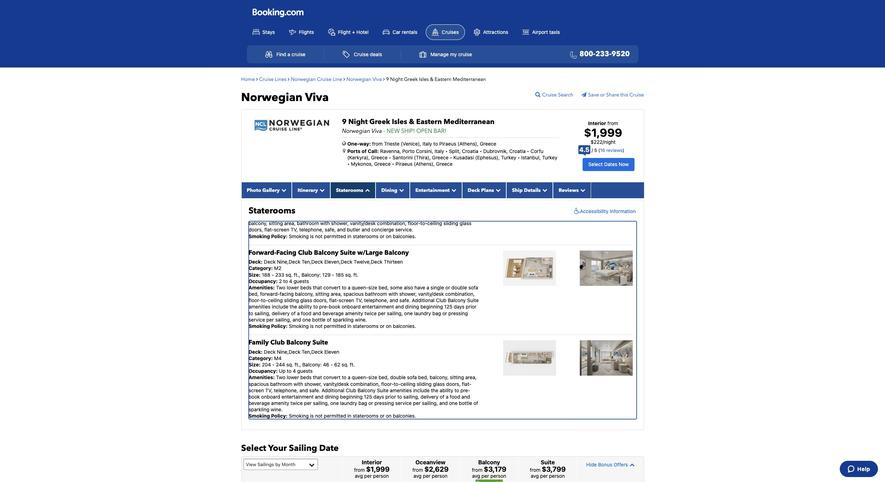 Task type: locate. For each thing, give the bounding box(es) containing it.
3 beds from the top
[[301, 375, 312, 381]]

shower, down also
[[400, 291, 417, 297]]

select          dates now
[[589, 161, 629, 167]]

1 vertical spatial size
[[369, 285, 378, 291]]

1 balconies. from the top
[[393, 233, 416, 239]]

from right interior
[[608, 120, 619, 126]]

cruise for find a cruise
[[292, 51, 306, 57]]

0 horizontal spatial screen
[[249, 388, 264, 394]]

2 that from the top
[[313, 285, 322, 291]]

(athens), up kusadasi
[[458, 141, 479, 147]]

safe.
[[400, 298, 411, 304], [310, 388, 321, 394]]

4 chevron down image from the left
[[541, 188, 548, 193]]

1 chevron down image from the left
[[280, 188, 287, 193]]

policy: up family club balcony suite deck: deck nine,deck ten,deck eleven
[[271, 323, 288, 329]]

0 vertical spatial vanity/desk
[[350, 220, 376, 226]]

map marker image
[[343, 148, 346, 153]]

onboard down the 204
[[262, 394, 281, 400]]

1 horizontal spatial sliding
[[417, 381, 432, 387]]

size: for family club balcony suite
[[249, 362, 261, 368]]

0 vertical spatial prior
[[466, 304, 477, 310]]

with up the 'safe,'
[[321, 220, 330, 226]]

1 vertical spatial delivery
[[421, 394, 439, 400]]

viva
[[373, 76, 382, 83], [305, 90, 329, 105], [372, 127, 382, 135]]

sliding inside sl 264 - 305 sq. ft., balcony: 129 sq. ft. up to 4 guests two lower beds that convert to a queen-size bed, a double sofa bed, forward-facing balcony, sitting area, bathroom with shower, vanity/desk combination, floor-to-ceiling sliding glass doors, flat-screen tv, telephone, safe, and butler and concierge service. smoking policy: smoking is not permitted in staterooms or on balconies.
[[444, 220, 459, 226]]

size: inside 'category: m2 size: 188 - 233 sq. ft., balcony: 129 - 185 sq. ft. occupancy: 2 to 4 guests amenities:'
[[249, 272, 261, 278]]

hide bonus offers link
[[580, 459, 642, 471]]

2 vertical spatial viva
[[372, 127, 382, 135]]

greece down ravenna, porto corsini, italy • split, croatia • dubrovnik, croatia •
[[432, 154, 449, 160]]

occupancy: down the 204
[[249, 368, 278, 374]]

onboard down 185
[[342, 304, 361, 310]]

globe image
[[342, 141, 347, 146]]

1 vertical spatial isles
[[392, 117, 408, 126]]

1 vertical spatial bathroom
[[365, 291, 387, 297]]

2 size from the top
[[369, 285, 378, 291]]

0 vertical spatial floor-
[[408, 220, 421, 226]]

0 vertical spatial to-
[[421, 220, 428, 226]]

that inside two lower beds that convert to a queen-size bed, some also have a single or double sofa bed, forward-facing balcony, sitting area, spacious bathroom with shower, vanity/desk combination, floor-to-ceiling sliding glass doors, flat-screen tv, telephone, and safe. additional club balcony suite amenities include the ability to pre-book onboard entertainment and dining beginning 125 days prior to sailing, delivery of a food and beverage amenity twice per sailing, one laundry bag or pressing service per sailing, and one bottle of sparkling wine. smoking policy: smoking is not permitted in staterooms or on balconies.
[[313, 285, 322, 291]]

staterooms button
[[331, 182, 376, 198]]

beds for balcony
[[301, 375, 312, 381]]

chevron down image inside deck plans dropdown button
[[494, 188, 501, 193]]

sailing,
[[255, 310, 271, 316], [387, 310, 403, 316], [276, 317, 291, 323], [404, 394, 420, 400], [313, 400, 329, 406], [422, 400, 438, 406]]

category: inside category: m4 size: 204 - 244 sq. ft., balcony: 46 - 62 sq. ft. occupancy: up to 4 guests amenities:
[[249, 355, 273, 361]]

that for balcony
[[313, 285, 322, 291]]

chevron down image inside entertainment 'dropdown button'
[[450, 188, 457, 193]]

3 avg from the left
[[473, 473, 481, 479]]

club inside two lower beds that convert to a queen-size bed, double sofa bed, balcony, sitting area, spacious bathroom with shower, vanity/desk combination, floor-to-ceiling sliding glass doors, flat- screen tv, telephone, and safe. additional club balcony suite amenities include the ability to pre- book onboard entertainment and dining beginning 125 days prior to sailing, delivery of a food and beverage amenity twice per sailing, one laundry bag or pressing service per sailing, and one bottle of sparkling wine. smoking policy: smoking is not permitted in staterooms or on balconies.
[[346, 388, 357, 394]]

3 chevron down image from the left
[[494, 188, 501, 193]]

person inside interior from $1,999 avg per person
[[373, 473, 389, 479]]

to- inside two lower beds that convert to a queen-size bed, double sofa bed, balcony, sitting area, spacious bathroom with shower, vanity/desk combination, floor-to-ceiling sliding glass doors, flat- screen tv, telephone, and safe. additional club balcony suite amenities include the ability to pre- book onboard entertainment and dining beginning 125 days prior to sailing, delivery of a food and beverage amenity twice per sailing, one laundry bag or pressing service per sailing, and one bottle of sparkling wine. smoking policy: smoking is not permitted in staterooms or on balconies.
[[394, 381, 401, 387]]

combination,
[[377, 220, 407, 226], [446, 291, 475, 297], [351, 381, 380, 387]]

0 vertical spatial greek
[[404, 76, 418, 83]]

mediterranean for 9 night greek isles & eastern mediterranean norwegian viva - new ship! open bar!
[[444, 117, 495, 126]]

2 permitted from the top
[[324, 323, 346, 329]]

days inside two lower beds that convert to a queen-size bed, double sofa bed, balcony, sitting area, spacious bathroom with shower, vanity/desk combination, floor-to-ceiling sliding glass doors, flat- screen tv, telephone, and safe. additional club balcony suite amenities include the ability to pre- book onboard entertainment and dining beginning 125 days prior to sailing, delivery of a food and beverage amenity twice per sailing, one laundry bag or pressing service per sailing, and one bottle of sparkling wine. smoking policy: smoking is not permitted in staterooms or on balconies.
[[374, 394, 384, 400]]

chevron down image inside dining dropdown button
[[398, 188, 404, 193]]

1 ten,deck from the top
[[302, 259, 323, 265]]

1 avg from the left
[[355, 473, 363, 479]]

0 horizontal spatial facing
[[280, 291, 294, 297]]

bathroom down 244 on the bottom left
[[270, 381, 292, 387]]

club inside forward-facing club balcony suite w/large balcony deck: deck nine,deck ten,deck eleven,deck twelve,deck thirteen
[[298, 249, 313, 257]]

service
[[249, 317, 265, 323], [396, 400, 412, 406]]

2 vertical spatial convert
[[324, 375, 341, 381]]

ft., for balcony
[[295, 362, 301, 368]]

on inside two lower beds that convert to a queen-size bed, some also have a single or double sofa bed, forward-facing balcony, sitting area, spacious bathroom with shower, vanity/desk combination, floor-to-ceiling sliding glass doors, flat-screen tv, telephone, and safe. additional club balcony suite amenities include the ability to pre-book onboard entertainment and dining beginning 125 days prior to sailing, delivery of a food and beverage amenity twice per sailing, one laundry bag or pressing service per sailing, and one bottle of sparkling wine. smoking policy: smoking is not permitted in staterooms or on balconies.
[[386, 323, 392, 329]]

dining down 62
[[325, 394, 339, 400]]

/ left 5
[[592, 148, 594, 153]]

person for $2,629
[[432, 473, 448, 479]]

pre- inside two lower beds that convert to a queen-size bed, some also have a single or double sofa bed, forward-facing balcony, sitting area, spacious bathroom with shower, vanity/desk combination, floor-to-ceiling sliding glass doors, flat-screen tv, telephone, and safe. additional club balcony suite amenities include the ability to pre-book onboard entertainment and dining beginning 125 days prior to sailing, delivery of a food and beverage amenity twice per sailing, one laundry bag or pressing service per sailing, and one bottle of sparkling wine. smoking policy: smoking is not permitted in staterooms or on balconies.
[[320, 304, 329, 310]]

shower, inside two lower beds that convert to a queen-size bed, some also have a single or double sofa bed, forward-facing balcony, sitting area, spacious bathroom with shower, vanity/desk combination, floor-to-ceiling sliding glass doors, flat-screen tv, telephone, and safe. additional club balcony suite amenities include the ability to pre-book onboard entertainment and dining beginning 125 days prior to sailing, delivery of a food and beverage amenity twice per sailing, one laundry bag or pressing service per sailing, and one bottle of sparkling wine. smoking policy: smoking is not permitted in staterooms or on balconies.
[[400, 291, 417, 297]]

chevron down image left entertainment
[[398, 188, 404, 193]]

bathroom down twelve,deck
[[365, 291, 387, 297]]

night right norwegian viva link
[[391, 76, 403, 83]]

cruise
[[354, 51, 369, 57], [259, 76, 274, 83], [317, 76, 332, 83], [543, 91, 557, 98], [630, 91, 645, 98]]

1 vertical spatial eastern
[[417, 117, 442, 126]]

1 cruise from the left
[[292, 51, 306, 57]]

1 two from the top
[[276, 214, 286, 220]]

avg for $3,179
[[473, 473, 481, 479]]

norwegian viva down lines
[[241, 90, 329, 105]]

0 horizontal spatial dining
[[325, 394, 339, 400]]

1 chevron down image from the left
[[318, 188, 325, 193]]

2 staterooms from the top
[[353, 323, 379, 329]]

avg left $3,799
[[531, 473, 539, 479]]

1 vertical spatial spacious
[[249, 381, 269, 387]]

1 lower from the top
[[287, 214, 299, 220]]

person for $3,799
[[550, 473, 565, 479]]

0 vertical spatial queen-
[[352, 214, 369, 220]]

1 that from the top
[[313, 214, 322, 220]]

porto
[[403, 148, 415, 154]]

2 up from the top
[[279, 368, 286, 374]]

queen- for suite
[[352, 375, 369, 381]]

dining
[[406, 304, 420, 310], [325, 394, 339, 400]]

queen- inside two lower beds that convert to a queen-size bed, some also have a single or double sofa bed, forward-facing balcony, sitting area, spacious bathroom with shower, vanity/desk combination, floor-to-ceiling sliding glass doors, flat-screen tv, telephone, and safe. additional club balcony suite amenities include the ability to pre-book onboard entertainment and dining beginning 125 days prior to sailing, delivery of a food and beverage amenity twice per sailing, one laundry bag or pressing service per sailing, and one bottle of sparkling wine. smoking policy: smoking is not permitted in staterooms or on balconies.
[[352, 285, 369, 291]]

0 vertical spatial service
[[249, 317, 265, 323]]

1 angle right image from the left
[[288, 77, 290, 82]]

2 horizontal spatial area,
[[466, 375, 477, 381]]

mediterranean for 9 night greek isles & eastern mediterranean
[[453, 76, 487, 83]]

0 vertical spatial /
[[603, 139, 605, 145]]

the inside two lower beds that convert to a queen-size bed, some also have a single or double sofa bed, forward-facing balcony, sitting area, spacious bathroom with shower, vanity/desk combination, floor-to-ceiling sliding glass doors, flat-screen tv, telephone, and safe. additional club balcony suite amenities include the ability to pre-book onboard entertainment and dining beginning 125 days prior to sailing, delivery of a food and beverage amenity twice per sailing, one laundry bag or pressing service per sailing, and one bottle of sparkling wine. smoking policy: smoking is not permitted in staterooms or on balconies.
[[290, 304, 297, 310]]

norwegian viva down cruise deals link
[[347, 76, 382, 83]]

viva left new
[[372, 127, 382, 135]]

from down the oceanview
[[413, 467, 423, 473]]

2 beds from the top
[[301, 285, 312, 291]]

santorini (thira), greece • kusadasi (ephesus), turkey • istanbul, turkey • mykonos, greece • piraeus (athens), greece
[[348, 154, 558, 167]]

sliding
[[444, 220, 459, 226], [284, 298, 299, 304], [417, 381, 432, 387]]

2 two from the top
[[276, 285, 286, 291]]

suite inside two lower beds that convert to a queen-size bed, some also have a single or double sofa bed, forward-facing balcony, sitting area, spacious bathroom with shower, vanity/desk combination, floor-to-ceiling sliding glass doors, flat-screen tv, telephone, and safe. additional club balcony suite amenities include the ability to pre-book onboard entertainment and dining beginning 125 days prior to sailing, delivery of a food and beverage amenity twice per sailing, one laundry bag or pressing service per sailing, and one bottle of sparkling wine. smoking policy: smoking is not permitted in staterooms or on balconies.
[[468, 298, 479, 304]]

lower inside sl 264 - 305 sq. ft., balcony: 129 sq. ft. up to 4 guests two lower beds that convert to a queen-size bed, a double sofa bed, forward-facing balcony, sitting area, bathroom with shower, vanity/desk combination, floor-to-ceiling sliding glass doors, flat-screen tv, telephone, safe, and butler and concierge service. smoking policy: smoking is not permitted in staterooms or on balconies.
[[287, 214, 299, 220]]

sofa inside two lower beds that convert to a queen-size bed, double sofa bed, balcony, sitting area, spacious bathroom with shower, vanity/desk combination, floor-to-ceiling sliding glass doors, flat- screen tv, telephone, and safe. additional club balcony suite amenities include the ability to pre- book onboard entertainment and dining beginning 125 days prior to sailing, delivery of a food and beverage amenity twice per sailing, one laundry bag or pressing service per sailing, and one bottle of sparkling wine. smoking policy: smoking is not permitted in staterooms or on balconies.
[[407, 375, 417, 381]]

to- inside two lower beds that convert to a queen-size bed, some also have a single or double sofa bed, forward-facing balcony, sitting area, spacious bathroom with shower, vanity/desk combination, floor-to-ceiling sliding glass doors, flat-screen tv, telephone, and safe. additional club balcony suite amenities include the ability to pre-book onboard entertainment and dining beginning 125 days prior to sailing, delivery of a food and beverage amenity twice per sailing, one laundry bag or pressing service per sailing, and one bottle of sparkling wine. smoking policy: smoking is not permitted in staterooms or on balconies.
[[261, 298, 268, 304]]

tv, inside two lower beds that convert to a queen-size bed, some also have a single or double sofa bed, forward-facing balcony, sitting area, spacious bathroom with shower, vanity/desk combination, floor-to-ceiling sliding glass doors, flat-screen tv, telephone, and safe. additional club balcony suite amenities include the ability to pre-book onboard entertainment and dining beginning 125 days prior to sailing, delivery of a food and beverage amenity twice per sailing, one laundry bag or pressing service per sailing, and one bottle of sparkling wine. smoking policy: smoking is not permitted in staterooms or on balconies.
[[356, 298, 363, 304]]

isles up new
[[392, 117, 408, 126]]

1 policy: from the top
[[271, 233, 288, 239]]

chevron down image up wheelchair image
[[579, 188, 586, 193]]

staterooms
[[336, 187, 364, 194], [249, 205, 296, 217]]

pre- inside two lower beds that convert to a queen-size bed, double sofa bed, balcony, sitting area, spacious bathroom with shower, vanity/desk combination, floor-to-ceiling sliding glass doors, flat- screen tv, telephone, and safe. additional club balcony suite amenities include the ability to pre- book onboard entertainment and dining beginning 125 days prior to sailing, delivery of a food and beverage amenity twice per sailing, one laundry bag or pressing service per sailing, and one bottle of sparkling wine. smoking policy: smoking is not permitted in staterooms or on balconies.
[[461, 388, 471, 394]]

16 reviews link
[[601, 148, 623, 153]]

3 that from the top
[[313, 375, 322, 381]]

1 horizontal spatial /
[[603, 139, 605, 145]]

telephone,
[[300, 227, 324, 233], [364, 298, 389, 304], [274, 388, 298, 394]]

screen inside two lower beds that convert to a queen-size bed, double sofa bed, balcony, sitting area, spacious bathroom with shower, vanity/desk combination, floor-to-ceiling sliding glass doors, flat- screen tv, telephone, and safe. additional club balcony suite amenities include the ability to pre- book onboard entertainment and dining beginning 125 days prior to sailing, delivery of a food and beverage amenity twice per sailing, one laundry bag or pressing service per sailing, and one bottle of sparkling wine. smoking policy: smoking is not permitted in staterooms or on balconies.
[[249, 388, 264, 394]]

2 vertical spatial balcony:
[[303, 362, 322, 368]]

up inside sl 264 - 305 sq. ft., balcony: 129 sq. ft. up to 4 guests two lower beds that convert to a queen-size bed, a double sofa bed, forward-facing balcony, sitting area, bathroom with shower, vanity/desk combination, floor-to-ceiling sliding glass doors, flat-screen tv, telephone, safe, and butler and concierge service. smoking policy: smoking is not permitted in staterooms or on balconies.
[[279, 208, 286, 214]]

onboard inside two lower beds that convert to a queen-size bed, some also have a single or double sofa bed, forward-facing balcony, sitting area, spacious bathroom with shower, vanity/desk combination, floor-to-ceiling sliding glass doors, flat-screen tv, telephone, and safe. additional club balcony suite amenities include the ability to pre-book onboard entertainment and dining beginning 125 days prior to sailing, delivery of a food and beverage amenity twice per sailing, one laundry bag or pressing service per sailing, and one bottle of sparkling wine. smoking policy: smoking is not permitted in staterooms or on balconies.
[[342, 304, 361, 310]]

save or share this cruise link
[[582, 91, 645, 98]]

1 on from the top
[[386, 233, 392, 239]]

0 vertical spatial laundry
[[414, 310, 431, 316]]

1 horizontal spatial greek
[[404, 76, 418, 83]]

also
[[404, 285, 414, 291]]

0 horizontal spatial chevron up image
[[364, 188, 370, 193]]

club
[[298, 249, 313, 257], [436, 298, 447, 304], [271, 339, 285, 347], [346, 388, 357, 394]]

vanity/desk
[[350, 220, 376, 226], [419, 291, 444, 297], [324, 381, 349, 387]]

/ inside interior from $1,999 $222 / night
[[603, 139, 605, 145]]

cruise right find
[[292, 51, 306, 57]]

twice inside two lower beds that convert to a queen-size bed, some also have a single or double sofa bed, forward-facing balcony, sitting area, spacious bathroom with shower, vanity/desk combination, floor-to-ceiling sliding glass doors, flat-screen tv, telephone, and safe. additional club balcony suite amenities include the ability to pre-book onboard entertainment and dining beginning 125 days prior to sailing, delivery of a food and beverage amenity twice per sailing, one laundry bag or pressing service per sailing, and one bottle of sparkling wine. smoking policy: smoking is not permitted in staterooms or on balconies.
[[365, 310, 377, 316]]

chevron down image for reviews
[[579, 188, 586, 193]]

0 horizontal spatial (athens),
[[414, 161, 435, 167]]

viva down "norwegian cruise line" link
[[305, 90, 329, 105]]

9 inside 9 night greek isles & eastern mediterranean norwegian viva - new ship! open bar!
[[342, 117, 347, 126]]

category: for family
[[249, 355, 273, 361]]

select for select your sailing date
[[241, 443, 266, 454]]

size inside sl 264 - 305 sq. ft., balcony: 129 sq. ft. up to 4 guests two lower beds that convert to a queen-size bed, a double sofa bed, forward-facing balcony, sitting area, bathroom with shower, vanity/desk combination, floor-to-ceiling sliding glass doors, flat-screen tv, telephone, safe, and butler and concierge service. smoking policy: smoking is not permitted in staterooms or on balconies.
[[369, 214, 378, 220]]

norwegian up one-
[[342, 127, 371, 135]]

1 vertical spatial screen
[[339, 298, 355, 304]]

dining button
[[376, 182, 410, 198]]

size for balcony
[[369, 285, 378, 291]]

3 permitted from the top
[[324, 413, 346, 419]]

3 angle right image from the left
[[383, 77, 385, 82]]

prior inside two lower beds that convert to a queen-size bed, some also have a single or double sofa bed, forward-facing balcony, sitting area, spacious bathroom with shower, vanity/desk combination, floor-to-ceiling sliding glass doors, flat-screen tv, telephone, and safe. additional club balcony suite amenities include the ability to pre-book onboard entertainment and dining beginning 125 days prior to sailing, delivery of a food and beverage amenity twice per sailing, one laundry bag or pressing service per sailing, and one bottle of sparkling wine. smoking policy: smoking is not permitted in staterooms or on balconies.
[[466, 304, 477, 310]]

balcony: down forward-facing club balcony suite w/large balcony deck: deck nine,deck ten,deck eleven,deck twelve,deck thirteen
[[302, 272, 321, 278]]

occupancy: down 188
[[249, 278, 278, 284]]

forward- inside two lower beds that convert to a queen-size bed, some also have a single or double sofa bed, forward-facing balcony, sitting area, spacious bathroom with shower, vanity/desk combination, floor-to-ceiling sliding glass doors, flat-screen tv, telephone, and safe. additional club balcony suite amenities include the ability to pre-book onboard entertainment and dining beginning 125 days prior to sailing, delivery of a food and beverage amenity twice per sailing, one laundry bag or pressing service per sailing, and one bottle of sparkling wine. smoking policy: smoking is not permitted in staterooms or on balconies.
[[260, 291, 280, 297]]

search
[[559, 91, 574, 98]]

0 vertical spatial &
[[430, 76, 434, 83]]

size:
[[249, 272, 261, 278], [249, 362, 261, 368]]

balcony inside family club balcony suite deck: deck nine,deck ten,deck eleven
[[287, 339, 311, 347]]

wheelchair image
[[573, 208, 581, 215]]

0 vertical spatial amenity
[[345, 310, 364, 316]]

floor-
[[408, 220, 421, 226], [249, 298, 261, 304], [382, 381, 394, 387]]

cruise left search
[[543, 91, 557, 98]]

chevron down image inside "photo gallery" dropdown button
[[280, 188, 287, 193]]

ft. down staterooms dropdown button
[[341, 201, 346, 207]]

0 horizontal spatial shower,
[[305, 381, 322, 387]]

2 horizontal spatial tv,
[[356, 298, 363, 304]]

2 vertical spatial two
[[276, 375, 286, 381]]

1 deck: from the top
[[249, 259, 263, 265]]

0 horizontal spatial food
[[301, 310, 312, 316]]

chevron down image
[[318, 188, 325, 193], [398, 188, 404, 193]]

1 horizontal spatial shower,
[[331, 220, 349, 226]]

person for $1,999
[[373, 473, 389, 479]]

twelve,deck
[[354, 259, 383, 265]]

person inside suite from $3,799 avg per person
[[550, 473, 565, 479]]

call:
[[368, 148, 379, 154]]

ft. inside 'category: m2 size: 188 - 233 sq. ft., balcony: 129 - 185 sq. ft. occupancy: 2 to 4 guests amenities:'
[[354, 272, 359, 278]]

flights
[[299, 29, 314, 35]]

flat-
[[265, 227, 274, 233], [330, 298, 339, 304], [462, 381, 472, 387]]

ship details
[[513, 187, 541, 194]]

ten,deck up category: m4 size: 204 - 244 sq. ft., balcony: 46 - 62 sq. ft. occupancy: up to 4 guests amenities:
[[302, 349, 323, 355]]

delivery inside two lower beds that convert to a queen-size bed, double sofa bed, balcony, sitting area, spacious bathroom with shower, vanity/desk combination, floor-to-ceiling sliding glass doors, flat- screen tv, telephone, and safe. additional club balcony suite amenities include the ability to pre- book onboard entertainment and dining beginning 125 days prior to sailing, delivery of a food and beverage amenity twice per sailing, one laundry bag or pressing service per sailing, and one bottle of sparkling wine. smoking policy: smoking is not permitted in staterooms or on balconies.
[[421, 394, 439, 400]]

mediterranean up bar!
[[444, 117, 495, 126]]

2 in from the top
[[348, 323, 352, 329]]

chevron up image left dining
[[364, 188, 370, 193]]

3 balconies. from the top
[[393, 413, 416, 419]]

1 size from the top
[[369, 214, 378, 220]]

plans
[[482, 187, 494, 194]]

0 vertical spatial beds
[[301, 214, 312, 220]]

1 nine,deck from the top
[[277, 259, 301, 265]]

up down 305
[[279, 208, 286, 214]]

3 in from the top
[[348, 413, 352, 419]]

1 not from the top
[[315, 233, 323, 239]]

amenities: for family
[[249, 375, 275, 381]]

1 vertical spatial &
[[409, 117, 415, 126]]

& up ship! at the left of page
[[409, 117, 415, 126]]

0 horizontal spatial &
[[409, 117, 415, 126]]

greek for 9 night greek isles & eastern mediterranean
[[404, 76, 418, 83]]

2 queen- from the top
[[352, 285, 369, 291]]

up down 244 on the bottom left
[[279, 368, 286, 374]]

185
[[336, 272, 344, 278]]

1 horizontal spatial dining
[[406, 304, 420, 310]]

safe. down also
[[400, 298, 411, 304]]

3 policy: from the top
[[271, 413, 288, 419]]

amenities: down the 204
[[249, 375, 275, 381]]

$3,179
[[484, 465, 507, 474]]

permitted inside sl 264 - 305 sq. ft., balcony: 129 sq. ft. up to 4 guests two lower beds that convert to a queen-size bed, a double sofa bed, forward-facing balcony, sitting area, bathroom with shower, vanity/desk combination, floor-to-ceiling sliding glass doors, flat-screen tv, telephone, safe, and butler and concierge service. smoking policy: smoking is not permitted in staterooms or on balconies.
[[324, 233, 346, 239]]

not up forward-facing club balcony suite w/large balcony deck: deck nine,deck ten,deck eleven,deck twelve,deck thirteen
[[315, 233, 323, 239]]

3 queen- from the top
[[352, 375, 369, 381]]

convert for balcony
[[324, 285, 341, 291]]

ship details button
[[507, 182, 554, 198]]

- left 62
[[331, 362, 333, 368]]

from for interior from $1,999 $222 / night
[[608, 120, 619, 126]]

from for suite from $3,799 avg per person
[[530, 467, 541, 473]]

pressing
[[449, 310, 468, 316], [375, 400, 394, 406]]

oceanview
[[416, 459, 446, 466]]

isles for 9 night greek isles & eastern mediterranean
[[419, 76, 429, 83]]

cruise search link
[[536, 91, 581, 98]]

photo gallery
[[247, 187, 280, 194]]

staterooms inside two lower beds that convert to a queen-size bed, some also have a single or double sofa bed, forward-facing balcony, sitting area, spacious bathroom with shower, vanity/desk combination, floor-to-ceiling sliding glass doors, flat-screen tv, telephone, and safe. additional club balcony suite amenities include the ability to pre-book onboard entertainment and dining beginning 125 days prior to sailing, delivery of a food and beverage amenity twice per sailing, one laundry bag or pressing service per sailing, and one bottle of sparkling wine. smoking policy: smoking is not permitted in staterooms or on balconies.
[[353, 323, 379, 329]]

1 staterooms from the top
[[353, 233, 379, 239]]

screen down the 204
[[249, 388, 264, 394]]

4.5 / 5 ( 16 reviews )
[[580, 146, 625, 154]]

4 person from the left
[[550, 473, 565, 479]]

ft., inside category: m4 size: 204 - 244 sq. ft., balcony: 46 - 62 sq. ft. occupancy: up to 4 guests amenities:
[[295, 362, 301, 368]]

1 horizontal spatial amenities
[[390, 388, 412, 394]]

2 policy: from the top
[[271, 323, 288, 329]]

sq. down staterooms dropdown button
[[333, 201, 340, 207]]

• down (kerkyra),
[[348, 161, 350, 167]]

3 two from the top
[[276, 375, 286, 381]]

sparkling
[[333, 317, 354, 323], [249, 407, 270, 413]]

a
[[288, 51, 291, 57], [348, 214, 351, 220], [390, 214, 393, 220], [348, 285, 351, 291], [427, 285, 430, 291], [297, 310, 300, 316], [348, 375, 351, 381], [446, 394, 449, 400]]

1 queen- from the top
[[352, 214, 369, 220]]

1 vertical spatial category:
[[249, 355, 273, 361]]

(athens),
[[458, 141, 479, 147], [414, 161, 435, 167]]

chevron down image for photo gallery
[[280, 188, 287, 193]]

piraeus down santorini
[[396, 161, 413, 167]]

3 size from the top
[[369, 375, 378, 381]]

0 horizontal spatial night
[[349, 117, 368, 126]]

0 vertical spatial amenities
[[249, 304, 271, 310]]

3 on from the top
[[386, 413, 392, 419]]

greece down call:
[[371, 154, 388, 160]]

balcony: left "46"
[[303, 362, 322, 368]]

chevron down image left 'deck plans'
[[450, 188, 457, 193]]

1 vertical spatial sparkling
[[249, 407, 270, 413]]

family
[[249, 339, 269, 347]]

2 person from the left
[[432, 473, 448, 479]]

2 lower from the top
[[287, 285, 299, 291]]

sliding inside two lower beds that convert to a queen-size bed, double sofa bed, balcony, sitting area, spacious bathroom with shower, vanity/desk combination, floor-to-ceiling sliding glass doors, flat- screen tv, telephone, and safe. additional club balcony suite amenities include the ability to pre- book onboard entertainment and dining beginning 125 days prior to sailing, delivery of a food and beverage amenity twice per sailing, one laundry bag or pressing service per sailing, and one bottle of sparkling wine. smoking policy: smoking is not permitted in staterooms or on balconies.
[[417, 381, 432, 387]]

is inside two lower beds that convert to a queen-size bed, some also have a single or double sofa bed, forward-facing balcony, sitting area, spacious bathroom with shower, vanity/desk combination, floor-to-ceiling sliding glass doors, flat-screen tv, telephone, and safe. additional club balcony suite amenities include the ability to pre-book onboard entertainment and dining beginning 125 days prior to sailing, delivery of a food and beverage amenity twice per sailing, one laundry bag or pressing service per sailing, and one bottle of sparkling wine. smoking policy: smoking is not permitted in staterooms or on balconies.
[[310, 323, 314, 329]]

0 vertical spatial safe.
[[400, 298, 411, 304]]

pre-
[[320, 304, 329, 310], [461, 388, 471, 394]]

on inside two lower beds that convert to a queen-size bed, double sofa bed, balcony, sitting area, spacious bathroom with shower, vanity/desk combination, floor-to-ceiling sliding glass doors, flat- screen tv, telephone, and safe. additional club balcony suite amenities include the ability to pre- book onboard entertainment and dining beginning 125 days prior to sailing, delivery of a food and beverage amenity twice per sailing, one laundry bag or pressing service per sailing, and one bottle of sparkling wine. smoking policy: smoking is not permitted in staterooms or on balconies.
[[386, 413, 392, 419]]

2 vertical spatial in
[[348, 413, 352, 419]]

balconies. inside sl 264 - 305 sq. ft., balcony: 129 sq. ft. up to 4 guests two lower beds that convert to a queen-size bed, a double sofa bed, forward-facing balcony, sitting area, bathroom with shower, vanity/desk combination, floor-to-ceiling sliding glass doors, flat-screen tv, telephone, safe, and butler and concierge service. smoking policy: smoking is not permitted in staterooms or on balconies.
[[393, 233, 416, 239]]

select for select          dates now
[[589, 161, 603, 167]]

129 down itinerary dropdown button
[[323, 201, 332, 207]]

1 occupancy: from the top
[[249, 278, 278, 284]]

0 vertical spatial area,
[[285, 220, 296, 226]]

1 is from the top
[[310, 233, 314, 239]]

0 vertical spatial convert
[[324, 214, 341, 220]]

0 vertical spatial 4
[[293, 208, 296, 214]]

0 vertical spatial wine.
[[355, 317, 367, 323]]

food inside two lower beds that convert to a queen-size bed, some also have a single or double sofa bed, forward-facing balcony, sitting area, spacious bathroom with shower, vanity/desk combination, floor-to-ceiling sliding glass doors, flat-screen tv, telephone, and safe. additional club balcony suite amenities include the ability to pre-book onboard entertainment and dining beginning 125 days prior to sailing, delivery of a food and beverage amenity twice per sailing, one laundry bag or pressing service per sailing, and one bottle of sparkling wine. smoking policy: smoking is not permitted in staterooms or on balconies.
[[301, 310, 312, 316]]

croatia
[[462, 148, 479, 154], [510, 148, 526, 154]]

(ephesus),
[[476, 154, 500, 160]]

2 amenities: from the top
[[249, 375, 275, 381]]

2 size: from the top
[[249, 362, 261, 368]]

0 horizontal spatial tv,
[[266, 388, 273, 394]]

2 horizontal spatial shower,
[[400, 291, 417, 297]]

ft.,
[[295, 201, 301, 207], [294, 272, 300, 278], [295, 362, 301, 368]]

piraeus
[[440, 141, 457, 147], [396, 161, 413, 167]]

1 vertical spatial vanity/desk
[[419, 291, 444, 297]]

spacious down the 204
[[249, 381, 269, 387]]

bathroom down itinerary
[[297, 220, 319, 226]]

viva down deals
[[373, 76, 382, 83]]

ceiling inside two lower beds that convert to a queen-size bed, double sofa bed, balcony, sitting area, spacious bathroom with shower, vanity/desk combination, floor-to-ceiling sliding glass doors, flat- screen tv, telephone, and safe. additional club balcony suite amenities include the ability to pre- book onboard entertainment and dining beginning 125 days prior to sailing, delivery of a food and beverage amenity twice per sailing, one laundry bag or pressing service per sailing, and one bottle of sparkling wine. smoking policy: smoking is not permitted in staterooms or on balconies.
[[401, 381, 416, 387]]

beverage inside two lower beds that convert to a queen-size bed, double sofa bed, balcony, sitting area, spacious bathroom with shower, vanity/desk combination, floor-to-ceiling sliding glass doors, flat- screen tv, telephone, and safe. additional club balcony suite amenities include the ability to pre- book onboard entertainment and dining beginning 125 days prior to sailing, delivery of a food and beverage amenity twice per sailing, one laundry bag or pressing service per sailing, and one bottle of sparkling wine. smoking policy: smoking is not permitted in staterooms or on balconies.
[[249, 400, 270, 406]]

book inside two lower beds that convert to a queen-size bed, some also have a single or double sofa bed, forward-facing balcony, sitting area, spacious bathroom with shower, vanity/desk combination, floor-to-ceiling sliding glass doors, flat-screen tv, telephone, and safe. additional club balcony suite amenities include the ability to pre-book onboard entertainment and dining beginning 125 days prior to sailing, delivery of a food and beverage amenity twice per sailing, one laundry bag or pressing service per sailing, and one bottle of sparkling wine. smoking policy: smoking is not permitted in staterooms or on balconies.
[[329, 304, 341, 310]]

shower, inside sl 264 - 305 sq. ft., balcony: 129 sq. ft. up to 4 guests two lower beds that convert to a queen-size bed, a double sofa bed, forward-facing balcony, sitting area, bathroom with shower, vanity/desk combination, floor-to-ceiling sliding glass doors, flat-screen tv, telephone, safe, and butler and concierge service. smoking policy: smoking is not permitted in staterooms or on balconies.
[[331, 220, 349, 226]]

two for club
[[276, 375, 286, 381]]

two down 244 on the bottom left
[[276, 375, 286, 381]]

or
[[601, 91, 606, 98], [380, 233, 385, 239], [446, 285, 451, 291], [443, 310, 447, 316], [380, 323, 385, 329], [369, 400, 373, 406], [380, 413, 385, 419]]

in
[[348, 233, 352, 239], [348, 323, 352, 329], [348, 413, 352, 419]]

nine,deck
[[277, 259, 301, 265], [277, 349, 301, 355]]

2 category: from the top
[[249, 355, 273, 361]]

2 avg from the left
[[414, 473, 422, 479]]

greece
[[480, 141, 497, 147], [371, 154, 388, 160], [432, 154, 449, 160], [375, 161, 391, 167], [437, 161, 453, 167]]

0 horizontal spatial vanity/desk
[[324, 381, 349, 387]]

amenities inside two lower beds that convert to a queen-size bed, some also have a single or double sofa bed, forward-facing balcony, sitting area, spacious bathroom with shower, vanity/desk combination, floor-to-ceiling sliding glass doors, flat-screen tv, telephone, and safe. additional club balcony suite amenities include the ability to pre-book onboard entertainment and dining beginning 125 days prior to sailing, delivery of a food and beverage amenity twice per sailing, one laundry bag or pressing service per sailing, and one bottle of sparkling wine. smoking policy: smoking is not permitted in staterooms or on balconies.
[[249, 304, 271, 310]]

two down 305
[[276, 214, 286, 220]]

sq. right the 233
[[286, 272, 293, 278]]

2 chevron down image from the left
[[450, 188, 457, 193]]

(athens), down (thira),
[[414, 161, 435, 167]]

forward- down entertainment 'dropdown button'
[[434, 214, 454, 220]]

turkey down dubrovnik,
[[502, 154, 517, 160]]

2 ten,deck from the top
[[302, 349, 323, 355]]

balcony: inside category: m4 size: 204 - 244 sq. ft., balcony: 46 - 62 sq. ft. occupancy: up to 4 guests amenities:
[[303, 362, 322, 368]]

two
[[276, 214, 286, 220], [276, 285, 286, 291], [276, 375, 286, 381]]

1 vertical spatial beverage
[[249, 400, 270, 406]]

spacious
[[344, 291, 364, 297], [249, 381, 269, 387]]

1 amenities: from the top
[[249, 285, 275, 291]]

1 vertical spatial ft.,
[[294, 272, 300, 278]]

1 croatia from the left
[[462, 148, 479, 154]]

deck: down family
[[249, 349, 263, 355]]

balcony, inside sl 264 - 305 sq. ft., balcony: 129 sq. ft. up to 4 guests two lower beds that convert to a queen-size bed, a double sofa bed, forward-facing balcony, sitting area, bathroom with shower, vanity/desk combination, floor-to-ceiling sliding glass doors, flat-screen tv, telephone, safe, and butler and concierge service. smoking policy: smoking is not permitted in staterooms or on balconies.
[[249, 220, 268, 226]]

0 vertical spatial select
[[589, 161, 603, 167]]

avg for $1,999
[[355, 473, 363, 479]]

norwegian viva
[[347, 76, 382, 83], [241, 90, 329, 105]]

1 horizontal spatial $1,999
[[585, 126, 623, 139]]

avg down the oceanview
[[414, 473, 422, 479]]

view
[[246, 462, 256, 467]]

avg for $3,799
[[531, 473, 539, 479]]

1 person from the left
[[373, 473, 389, 479]]

1 horizontal spatial sparkling
[[333, 317, 354, 323]]

2 angle right image from the left
[[344, 77, 346, 82]]

norwegian viva main content
[[238, 71, 648, 482]]

1 permitted from the top
[[324, 233, 346, 239]]

0 vertical spatial lower
[[287, 214, 299, 220]]

cruise for manage my cruise
[[459, 51, 472, 57]]

1 horizontal spatial bottle
[[459, 400, 473, 406]]

facing
[[454, 214, 468, 220], [280, 291, 294, 297]]

sq. right 185
[[346, 272, 352, 278]]

2 horizontal spatial sitting
[[450, 375, 464, 381]]

per inside balcony from $3,179 avg per person
[[482, 473, 490, 479]]

2 vertical spatial staterooms
[[353, 413, 379, 419]]

1 horizontal spatial safe.
[[400, 298, 411, 304]]

1 vertical spatial 9
[[342, 117, 347, 126]]

not up date
[[315, 413, 323, 419]]

eastern inside 9 night greek isles & eastern mediterranean norwegian viva - new ship! open bar!
[[417, 117, 442, 126]]

3 person from the left
[[491, 473, 507, 479]]

dining down also
[[406, 304, 420, 310]]

0 horizontal spatial 9
[[342, 117, 347, 126]]

&
[[430, 76, 434, 83], [409, 117, 415, 126]]

2 horizontal spatial sliding
[[444, 220, 459, 226]]

italy
[[423, 141, 432, 147], [435, 148, 445, 154]]

1 size: from the top
[[249, 272, 261, 278]]

2 is from the top
[[310, 323, 314, 329]]

search image
[[536, 91, 543, 97]]

per
[[378, 310, 386, 316], [267, 317, 274, 323], [304, 400, 312, 406], [413, 400, 421, 406], [365, 473, 372, 479], [423, 473, 431, 479], [482, 473, 490, 479], [541, 473, 548, 479]]

cruise left deals
[[354, 51, 369, 57]]

1 vertical spatial floor-
[[249, 298, 261, 304]]

isles down travel menu navigation
[[419, 76, 429, 83]]

permitted inside two lower beds that convert to a queen-size bed, double sofa bed, balcony, sitting area, spacious bathroom with shower, vanity/desk combination, floor-to-ceiling sliding glass doors, flat- screen tv, telephone, and safe. additional club balcony suite amenities include the ability to pre- book onboard entertainment and dining beginning 125 days prior to sailing, delivery of a food and beverage amenity twice per sailing, one laundry bag or pressing service per sailing, and one bottle of sparkling wine. smoking policy: smoking is not permitted in staterooms or on balconies.
[[324, 413, 346, 419]]

1 in from the top
[[348, 233, 352, 239]]

convert down 185
[[324, 285, 341, 291]]

travel menu navigation
[[247, 45, 639, 63]]

area,
[[285, 220, 296, 226], [331, 291, 342, 297], [466, 375, 477, 381]]

0 horizontal spatial chevron down image
[[318, 188, 325, 193]]

1 vertical spatial mediterranean
[[444, 117, 495, 126]]

1 vertical spatial 125
[[364, 394, 372, 400]]

1 vertical spatial beds
[[301, 285, 312, 291]]

1 category: from the top
[[249, 265, 273, 271]]

800-
[[580, 49, 596, 59]]

2 cruise from the left
[[459, 51, 472, 57]]

size for suite
[[369, 375, 378, 381]]

2 vertical spatial beds
[[301, 375, 312, 381]]

1 convert from the top
[[324, 214, 341, 220]]

book
[[329, 304, 341, 310], [249, 394, 260, 400]]

save or share this cruise
[[589, 91, 645, 98]]

1 vertical spatial deck
[[264, 259, 276, 265]]

4 down itinerary dropdown button
[[293, 208, 296, 214]]

1 horizontal spatial to-
[[394, 381, 401, 387]]

2 occupancy: from the top
[[249, 368, 278, 374]]

amenities: down 188
[[249, 285, 275, 291]]

convert up the 'safe,'
[[324, 214, 341, 220]]

1 vertical spatial sitting
[[316, 291, 330, 297]]

safe. down category: m4 size: 204 - 244 sq. ft., balcony: 46 - 62 sq. ft. occupancy: up to 4 guests amenities:
[[310, 388, 321, 394]]

2 not from the top
[[315, 323, 323, 329]]

cruise for cruise search
[[543, 91, 557, 98]]

cruise for cruise deals
[[354, 51, 369, 57]]

permitted up date
[[324, 413, 346, 419]]

is up forward-facing club balcony suite w/large balcony deck: deck nine,deck ten,deck eleven,deck twelve,deck thirteen
[[310, 233, 314, 239]]

sliding inside two lower beds that convert to a queen-size bed, some also have a single or double sofa bed, forward-facing balcony, sitting area, spacious bathroom with shower, vanity/desk combination, floor-to-ceiling sliding glass doors, flat-screen tv, telephone, and safe. additional club balcony suite amenities include the ability to pre-book onboard entertainment and dining beginning 125 days prior to sailing, delivery of a food and beverage amenity twice per sailing, one laundry bag or pressing service per sailing, and one bottle of sparkling wine. smoking policy: smoking is not permitted in staterooms or on balconies.
[[284, 298, 299, 304]]

4 avg from the left
[[531, 473, 539, 479]]

spacious inside two lower beds that convert to a queen-size bed, double sofa bed, balcony, sitting area, spacious bathroom with shower, vanity/desk combination, floor-to-ceiling sliding glass doors, flat- screen tv, telephone, and safe. additional club balcony suite amenities include the ability to pre- book onboard entertainment and dining beginning 125 days prior to sailing, delivery of a food and beverage amenity twice per sailing, one laundry bag or pressing service per sailing, and one bottle of sparkling wine. smoking policy: smoking is not permitted in staterooms or on balconies.
[[249, 381, 269, 387]]

booking.com home image
[[253, 8, 304, 18]]

3 is from the top
[[310, 413, 314, 419]]

two inside sl 264 - 305 sq. ft., balcony: 129 sq. ft. up to 4 guests two lower beds that convert to a queen-size bed, a double sofa bed, forward-facing balcony, sitting area, bathroom with shower, vanity/desk combination, floor-to-ceiling sliding glass doors, flat-screen tv, telephone, safe, and butler and concierge service. smoking policy: smoking is not permitted in staterooms or on balconies.
[[276, 214, 286, 220]]

amenity
[[345, 310, 364, 316], [271, 400, 290, 406]]

paper plane image
[[582, 92, 589, 97]]

night inside 9 night greek isles & eastern mediterranean norwegian viva - new ship! open bar!
[[349, 117, 368, 126]]

chevron up image for staterooms
[[364, 188, 370, 193]]

2 croatia from the left
[[510, 148, 526, 154]]

46
[[323, 362, 330, 368]]

guests for balcony
[[298, 368, 313, 374]]

9 right norwegian viva link
[[386, 76, 389, 83]]

with
[[321, 220, 330, 226], [389, 291, 398, 297], [294, 381, 303, 387]]

1 vertical spatial ability
[[440, 388, 454, 394]]

chevron down image left reviews
[[541, 188, 548, 193]]

1 horizontal spatial delivery
[[421, 394, 439, 400]]

vanity/desk inside two lower beds that convert to a queen-size bed, some also have a single or double sofa bed, forward-facing balcony, sitting area, spacious bathroom with shower, vanity/desk combination, floor-to-ceiling sliding glass doors, flat-screen tv, telephone, and safe. additional club balcony suite amenities include the ability to pre-book onboard entertainment and dining beginning 125 days prior to sailing, delivery of a food and beverage amenity twice per sailing, one laundry bag or pressing service per sailing, and one bottle of sparkling wine. smoking policy: smoking is not permitted in staterooms or on balconies.
[[419, 291, 444, 297]]

eastern down "manage my cruise" dropdown button
[[435, 76, 452, 83]]

$222
[[591, 139, 603, 145]]

0 vertical spatial double
[[394, 214, 410, 220]]

angle right image right line
[[344, 77, 346, 82]]

2 vertical spatial floor-
[[382, 381, 394, 387]]

from down interior
[[354, 467, 365, 473]]

sq. right 244 on the bottom left
[[287, 362, 294, 368]]

sl
[[274, 195, 280, 201]]

night up one-
[[349, 117, 368, 126]]

doors, inside sl 264 - 305 sq. ft., balcony: 129 sq. ft. up to 4 guests two lower beds that convert to a queen-size bed, a double sofa bed, forward-facing balcony, sitting area, bathroom with shower, vanity/desk combination, floor-to-ceiling sliding glass doors, flat-screen tv, telephone, safe, and butler and concierge service. smoking policy: smoking is not permitted in staterooms or on balconies.
[[249, 227, 263, 233]]

ft., right the 233
[[294, 272, 300, 278]]

chevron up image
[[364, 188, 370, 193], [629, 462, 635, 467]]

2 nine,deck from the top
[[277, 349, 301, 355]]

deck: inside family club balcony suite deck: deck nine,deck ten,deck eleven
[[249, 349, 263, 355]]

1 vertical spatial on
[[386, 323, 392, 329]]

attractions
[[484, 29, 509, 35]]

forward-facing club balcony suite w/large balcony deck: deck nine,deck ten,deck eleven,deck twelve,deck thirteen
[[249, 249, 409, 265]]

2 vertical spatial not
[[315, 413, 323, 419]]

is up family club balcony suite deck: deck nine,deck ten,deck eleven
[[310, 323, 314, 329]]

1 beds from the top
[[301, 214, 312, 220]]

1 vertical spatial beginning
[[340, 394, 363, 400]]

chevron up image inside 'hide bonus offers' "link"
[[629, 462, 635, 467]]

nine,deck down facing
[[277, 259, 301, 265]]

additional
[[412, 298, 435, 304], [322, 388, 345, 394]]

2 horizontal spatial telephone,
[[364, 298, 389, 304]]

lower inside two lower beds that convert to a queen-size bed, some also have a single or double sofa bed, forward-facing balcony, sitting area, spacious bathroom with shower, vanity/desk combination, floor-to-ceiling sliding glass doors, flat-screen tv, telephone, and safe. additional club balcony suite amenities include the ability to pre-book onboard entertainment and dining beginning 125 days prior to sailing, delivery of a food and beverage amenity twice per sailing, one laundry bag or pressing service per sailing, and one bottle of sparkling wine. smoking policy: smoking is not permitted in staterooms or on balconies.
[[287, 285, 299, 291]]

2 chevron down image from the left
[[398, 188, 404, 193]]

beds inside two lower beds that convert to a queen-size bed, double sofa bed, balcony, sitting area, spacious bathroom with shower, vanity/desk combination, floor-to-ceiling sliding glass doors, flat- screen tv, telephone, and safe. additional club balcony suite amenities include the ability to pre- book onboard entertainment and dining beginning 125 days prior to sailing, delivery of a food and beverage amenity twice per sailing, one laundry bag or pressing service per sailing, and one bottle of sparkling wine. smoking policy: smoking is not permitted in staterooms or on balconies.
[[301, 375, 312, 381]]

have
[[415, 285, 426, 291]]

spacious down 185
[[344, 291, 364, 297]]

with inside two lower beds that convert to a queen-size bed, double sofa bed, balcony, sitting area, spacious bathroom with shower, vanity/desk combination, floor-to-ceiling sliding glass doors, flat- screen tv, telephone, and safe. additional club balcony suite amenities include the ability to pre- book onboard entertainment and dining beginning 125 days prior to sailing, delivery of a food and beverage amenity twice per sailing, one laundry bag or pressing service per sailing, and one bottle of sparkling wine. smoking policy: smoking is not permitted in staterooms or on balconies.
[[294, 381, 303, 387]]

0 horizontal spatial spacious
[[249, 381, 269, 387]]

guests down family club balcony suite deck: deck nine,deck ten,deck eleven
[[298, 368, 313, 374]]

0 vertical spatial 129
[[323, 201, 332, 207]]

of
[[362, 148, 367, 154], [291, 310, 296, 316], [327, 317, 332, 323], [440, 394, 445, 400], [474, 400, 479, 406]]

deck inside family club balcony suite deck: deck nine,deck ten,deck eleven
[[264, 349, 276, 355]]

double inside sl 264 - 305 sq. ft., balcony: 129 sq. ft. up to 4 guests two lower beds that convert to a queen-size bed, a double sofa bed, forward-facing balcony, sitting area, bathroom with shower, vanity/desk combination, floor-to-ceiling sliding glass doors, flat-screen tv, telephone, safe, and butler and concierge service. smoking policy: smoking is not permitted in staterooms or on balconies.
[[394, 214, 410, 220]]

0 vertical spatial ft.
[[341, 201, 346, 207]]

nine,deck up "m4"
[[277, 349, 301, 355]]

1 vertical spatial shower,
[[400, 291, 417, 297]]

2 balconies. from the top
[[393, 323, 416, 329]]

ability inside two lower beds that convert to a queen-size bed, some also have a single or double sofa bed, forward-facing balcony, sitting area, spacious bathroom with shower, vanity/desk combination, floor-to-ceiling sliding glass doors, flat-screen tv, telephone, and safe. additional club balcony suite amenities include the ability to pre-book onboard entertainment and dining beginning 125 days prior to sailing, delivery of a food and beverage amenity twice per sailing, one laundry bag or pressing service per sailing, and one bottle of sparkling wine. smoking policy: smoking is not permitted in staterooms or on balconies.
[[299, 304, 312, 310]]

mediterranean inside 9 night greek isles & eastern mediterranean norwegian viva - new ship! open bar!
[[444, 117, 495, 126]]

flat- inside two lower beds that convert to a queen-size bed, double sofa bed, balcony, sitting area, spacious bathroom with shower, vanity/desk combination, floor-to-ceiling sliding glass doors, flat- screen tv, telephone, and safe. additional club balcony suite amenities include the ability to pre- book onboard entertainment and dining beginning 125 days prior to sailing, delivery of a food and beverage amenity twice per sailing, one laundry bag or pressing service per sailing, and one bottle of sparkling wine. smoking policy: smoking is not permitted in staterooms or on balconies.
[[462, 381, 472, 387]]

lower inside two lower beds that convert to a queen-size bed, double sofa bed, balcony, sitting area, spacious bathroom with shower, vanity/desk combination, floor-to-ceiling sliding glass doors, flat- screen tv, telephone, and safe. additional club balcony suite amenities include the ability to pre- book onboard entertainment and dining beginning 125 days prior to sailing, delivery of a food and beverage amenity twice per sailing, one laundry bag or pressing service per sailing, and one bottle of sparkling wine. smoking policy: smoking is not permitted in staterooms or on balconies.
[[287, 375, 299, 381]]

combination, inside sl 264 - 305 sq. ft., balcony: 129 sq. ft. up to 4 guests two lower beds that convert to a queen-size bed, a double sofa bed, forward-facing balcony, sitting area, bathroom with shower, vanity/desk combination, floor-to-ceiling sliding glass doors, flat-screen tv, telephone, safe, and butler and concierge service. smoking policy: smoking is not permitted in staterooms or on balconies.
[[377, 220, 407, 226]]

ravenna,
[[380, 148, 401, 154]]

norwegian right lines
[[291, 76, 316, 83]]

1 up from the top
[[279, 208, 286, 214]]

0 vertical spatial deck
[[468, 187, 480, 194]]

5 chevron down image from the left
[[579, 188, 586, 193]]

stays
[[263, 29, 275, 35]]

2 vertical spatial policy:
[[271, 413, 288, 419]]

0 horizontal spatial prior
[[386, 394, 396, 400]]

2 horizontal spatial angle right image
[[383, 77, 385, 82]]

3 staterooms from the top
[[353, 413, 379, 419]]

vanity/desk down single
[[419, 291, 444, 297]]

3 not from the top
[[315, 413, 323, 419]]

angle right image
[[288, 77, 290, 82], [344, 77, 346, 82], [383, 77, 385, 82]]

3 convert from the top
[[324, 375, 341, 381]]

glass inside sl 264 - 305 sq. ft., balcony: 129 sq. ft. up to 4 guests two lower beds that convert to a queen-size bed, a double sofa bed, forward-facing balcony, sitting area, bathroom with shower, vanity/desk combination, floor-to-ceiling sliding glass doors, flat-screen tv, telephone, safe, and butler and concierge service. smoking policy: smoking is not permitted in staterooms or on balconies.
[[460, 220, 472, 226]]

1 vertical spatial deck:
[[249, 349, 263, 355]]

ft., right 244 on the bottom left
[[295, 362, 301, 368]]

0 vertical spatial nine,deck
[[277, 259, 301, 265]]

3 lower from the top
[[287, 375, 299, 381]]

0 vertical spatial include
[[272, 304, 289, 310]]

one
[[405, 310, 413, 316], [303, 317, 311, 323], [331, 400, 339, 406], [450, 400, 458, 406]]

not
[[315, 233, 323, 239], [315, 323, 323, 329], [315, 413, 323, 419]]

from up call:
[[372, 141, 383, 147]]

2 deck: from the top
[[249, 349, 263, 355]]

guests right 2
[[294, 278, 309, 284]]

0 vertical spatial telephone,
[[300, 227, 324, 233]]

croatia up istanbul,
[[510, 148, 526, 154]]

from inside suite from $3,799 avg per person
[[530, 467, 541, 473]]

the
[[290, 304, 297, 310], [431, 388, 439, 394]]

queen- inside sl 264 - 305 sq. ft., balcony: 129 sq. ft. up to 4 guests two lower beds that convert to a queen-size bed, a double sofa bed, forward-facing balcony, sitting area, bathroom with shower, vanity/desk combination, floor-to-ceiling sliding glass doors, flat-screen tv, telephone, safe, and butler and concierge service. smoking policy: smoking is not permitted in staterooms or on balconies.
[[352, 214, 369, 220]]

deck: down 'forward-'
[[249, 259, 263, 265]]

0 horizontal spatial wine.
[[271, 407, 283, 413]]

category: up the 204
[[249, 355, 273, 361]]

2 on from the top
[[386, 323, 392, 329]]

1 horizontal spatial staterooms
[[336, 187, 364, 194]]

chevron down image
[[280, 188, 287, 193], [450, 188, 457, 193], [494, 188, 501, 193], [541, 188, 548, 193], [579, 188, 586, 193]]

1 horizontal spatial amenity
[[345, 310, 364, 316]]

with inside sl 264 - 305 sq. ft., balcony: 129 sq. ft. up to 4 guests two lower beds that convert to a queen-size bed, a double sofa bed, forward-facing balcony, sitting area, bathroom with shower, vanity/desk combination, floor-to-ceiling sliding glass doors, flat-screen tv, telephone, safe, and butler and concierge service. smoking policy: smoking is not permitted in staterooms or on balconies.
[[321, 220, 330, 226]]

avg inside balcony from $3,179 avg per person
[[473, 473, 481, 479]]

guests inside category: m4 size: 204 - 244 sq. ft., balcony: 46 - 62 sq. ft. occupancy: up to 4 guests amenities:
[[298, 368, 313, 374]]

chevron down image for ship details
[[541, 188, 548, 193]]

2 convert from the top
[[324, 285, 341, 291]]

occupancy: inside 'category: m2 size: 188 - 233 sq. ft., balcony: 129 - 185 sq. ft. occupancy: 2 to 4 guests amenities:'
[[249, 278, 278, 284]]



Task type: vqa. For each thing, say whether or not it's contained in the screenshot.
the guests inside the category: m2 size: 188 - 233 sq. ft., balcony: 129 - 185 sq. ft. occupancy: 2 to 4 guests amenities:
yes



Task type: describe. For each thing, give the bounding box(es) containing it.
1 horizontal spatial (athens),
[[458, 141, 479, 147]]

guests inside sl 264 - 305 sq. ft., balcony: 129 sq. ft. up to 4 guests two lower beds that convert to a queen-size bed, a double sofa bed, forward-facing balcony, sitting area, bathroom with shower, vanity/desk combination, floor-to-ceiling sliding glass doors, flat-screen tv, telephone, safe, and butler and concierge service. smoking policy: smoking is not permitted in staterooms or on balconies.
[[298, 208, 313, 214]]

9 for 9 night greek isles & eastern mediterranean norwegian viva - new ship! open bar!
[[342, 117, 347, 126]]

forward-
[[249, 249, 277, 257]]

entertainment
[[416, 187, 450, 194]]

manage my cruise button
[[412, 47, 480, 61]]

cruise right this
[[630, 91, 645, 98]]

cruise lines link
[[259, 76, 287, 83]]

single
[[431, 285, 444, 291]]

2
[[279, 278, 282, 284]]

select your sailing date
[[241, 443, 339, 454]]

floor- inside two lower beds that convert to a queen-size bed, some also have a single or double sofa bed, forward-facing balcony, sitting area, spacious bathroom with shower, vanity/desk combination, floor-to-ceiling sliding glass doors, flat-screen tv, telephone, and safe. additional club balcony suite amenities include the ability to pre-book onboard entertainment and dining beginning 125 days prior to sailing, delivery of a food and beverage amenity twice per sailing, one laundry bag or pressing service per sailing, and one bottle of sparkling wine. smoking policy: smoking is not permitted in staterooms or on balconies.
[[249, 298, 261, 304]]

ceiling inside sl 264 - 305 sq. ft., balcony: 129 sq. ft. up to 4 guests two lower beds that convert to a queen-size bed, a double sofa bed, forward-facing balcony, sitting area, bathroom with shower, vanity/desk combination, floor-to-ceiling sliding glass doors, flat-screen tv, telephone, safe, and butler and concierge service. smoking policy: smoking is not permitted in staterooms or on balconies.
[[428, 220, 443, 226]]

balcony: for club
[[302, 272, 321, 278]]

person for $3,179
[[491, 473, 507, 479]]

suite inside two lower beds that convert to a queen-size bed, double sofa bed, balcony, sitting area, spacious bathroom with shower, vanity/desk combination, floor-to-ceiling sliding glass doors, flat- screen tv, telephone, and safe. additional club balcony suite amenities include the ability to pre- book onboard entertainment and dining beginning 125 days prior to sailing, delivery of a food and beverage amenity twice per sailing, one laundry bag or pressing service per sailing, and one bottle of sparkling wine. smoking policy: smoking is not permitted in staterooms or on balconies.
[[377, 388, 389, 394]]

night
[[605, 139, 616, 145]]

0 vertical spatial viva
[[373, 76, 382, 83]]

• down santorini
[[392, 161, 395, 167]]

$1,999 for interior from $1,999 avg per person
[[366, 465, 390, 474]]

norwegian viva link
[[347, 76, 383, 83]]

from for interior from $1,999 avg per person
[[354, 467, 365, 473]]

& for 9 night greek isles & eastern mediterranean norwegian viva - new ship! open bar!
[[409, 117, 415, 126]]

include inside two lower beds that convert to a queen-size bed, some also have a single or double sofa bed, forward-facing balcony, sitting area, spacious bathroom with shower, vanity/desk combination, floor-to-ceiling sliding glass doors, flat-screen tv, telephone, and safe. additional club balcony suite amenities include the ability to pre-book onboard entertainment and dining beginning 125 days prior to sailing, delivery of a food and beverage amenity twice per sailing, one laundry bag or pressing service per sailing, and one bottle of sparkling wine. smoking policy: smoking is not permitted in staterooms or on balconies.
[[272, 304, 289, 310]]

glass inside two lower beds that convert to a queen-size bed, double sofa bed, balcony, sitting area, spacious bathroom with shower, vanity/desk combination, floor-to-ceiling sliding glass doors, flat- screen tv, telephone, and safe. additional club balcony suite amenities include the ability to pre- book onboard entertainment and dining beginning 125 days prior to sailing, delivery of a food and beverage amenity twice per sailing, one laundry bag or pressing service per sailing, and one bottle of sparkling wine. smoking policy: smoking is not permitted in staterooms or on balconies.
[[433, 381, 445, 387]]

to inside 'category: m2 size: 188 - 233 sq. ft., balcony: 129 - 185 sq. ft. occupancy: 2 to 4 guests amenities:'
[[284, 278, 288, 284]]

4 for club
[[289, 278, 293, 284]]

balconies. inside two lower beds that convert to a queen-size bed, some also have a single or double sofa bed, forward-facing balcony, sitting area, spacious bathroom with shower, vanity/desk combination, floor-to-ceiling sliding glass doors, flat-screen tv, telephone, and safe. additional club balcony suite amenities include the ability to pre-book onboard entertainment and dining beginning 125 days prior to sailing, delivery of a food and beverage amenity twice per sailing, one laundry bag or pressing service per sailing, and one bottle of sparkling wine. smoking policy: smoking is not permitted in staterooms or on balconies.
[[393, 323, 416, 329]]

- right 188
[[272, 272, 274, 278]]

flat- inside two lower beds that convert to a queen-size bed, some also have a single or double sofa bed, forward-facing balcony, sitting area, spacious bathroom with shower, vanity/desk combination, floor-to-ceiling sliding glass doors, flat-screen tv, telephone, and safe. additional club balcony suite amenities include the ability to pre-book onboard entertainment and dining beginning 125 days prior to sailing, delivery of a food and beverage amenity twice per sailing, one laundry bag or pressing service per sailing, and one bottle of sparkling wine. smoking policy: smoking is not permitted in staterooms or on balconies.
[[330, 298, 339, 304]]

nine,deck inside forward-facing club balcony suite w/large balcony deck: deck nine,deck ten,deck eleven,deck twelve,deck thirteen
[[277, 259, 301, 265]]

norwegian right line
[[347, 76, 372, 83]]

ports of call:
[[348, 148, 379, 154]]

forward- inside sl 264 - 305 sq. ft., balcony: 129 sq. ft. up to 4 guests two lower beds that convert to a queen-size bed, a double sofa bed, forward-facing balcony, sitting area, bathroom with shower, vanity/desk combination, floor-to-ceiling sliding glass doors, flat-screen tv, telephone, safe, and butler and concierge service. smoking policy: smoking is not permitted in staterooms or on balconies.
[[434, 214, 454, 220]]

now
[[619, 161, 629, 167]]

interior from $1,999 avg per person
[[354, 459, 390, 479]]

reviews
[[607, 148, 623, 153]]

bottle inside two lower beds that convert to a queen-size bed, some also have a single or double sofa bed, forward-facing balcony, sitting area, spacious bathroom with shower, vanity/desk combination, floor-to-ceiling sliding glass doors, flat-screen tv, telephone, and safe. additional club balcony suite amenities include the ability to pre-book onboard entertainment and dining beginning 125 days prior to sailing, delivery of a food and beverage amenity twice per sailing, one laundry bag or pressing service per sailing, and one bottle of sparkling wine. smoking policy: smoking is not permitted in staterooms or on balconies.
[[312, 317, 326, 323]]

entertainment inside two lower beds that convert to a queen-size bed, some also have a single or double sofa bed, forward-facing balcony, sitting area, spacious bathroom with shower, vanity/desk combination, floor-to-ceiling sliding glass doors, flat-screen tv, telephone, and safe. additional club balcony suite amenities include the ability to pre-book onboard entertainment and dining beginning 125 days prior to sailing, delivery of a food and beverage amenity twice per sailing, one laundry bag or pressing service per sailing, and one bottle of sparkling wine. smoking policy: smoking is not permitted in staterooms or on balconies.
[[362, 304, 394, 310]]

night for 9 night greek isles & eastern mediterranean norwegian viva - new ship! open bar!
[[349, 117, 368, 126]]

recommended image
[[476, 480, 503, 482]]

& for 9 night greek isles & eastern mediterranean
[[430, 76, 434, 83]]

balcony, inside two lower beds that convert to a queen-size bed, some also have a single or double sofa bed, forward-facing balcony, sitting area, spacious bathroom with shower, vanity/desk combination, floor-to-ceiling sliding glass doors, flat-screen tv, telephone, and safe. additional club balcony suite amenities include the ability to pre-book onboard entertainment and dining beginning 125 days prior to sailing, delivery of a food and beverage amenity twice per sailing, one laundry bag or pressing service per sailing, and one bottle of sparkling wine. smoking policy: smoking is not permitted in staterooms or on balconies.
[[295, 291, 314, 297]]

guests for club
[[294, 278, 309, 284]]

suite from $3,799 avg per person
[[530, 459, 566, 479]]

• down ravenna, porto corsini, italy • split, croatia • dubrovnik, croatia •
[[450, 154, 453, 160]]

to inside category: m4 size: 204 - 244 sq. ft., balcony: 46 - 62 sq. ft. occupancy: up to 4 guests amenities:
[[287, 368, 292, 374]]

$3,799
[[542, 465, 566, 474]]

wine. inside two lower beds that convert to a queen-size bed, some also have a single or double sofa bed, forward-facing balcony, sitting area, spacious bathroom with shower, vanity/desk combination, floor-to-ceiling sliding glass doors, flat-screen tv, telephone, and safe. additional club balcony suite amenities include the ability to pre-book onboard entertainment and dining beginning 125 days prior to sailing, delivery of a food and beverage amenity twice per sailing, one laundry bag or pressing service per sailing, and one bottle of sparkling wine. smoking policy: smoking is not permitted in staterooms or on balconies.
[[355, 317, 367, 323]]

9 for 9 night greek isles & eastern mediterranean
[[386, 76, 389, 83]]

0 vertical spatial norwegian viva
[[347, 76, 382, 83]]

night for 9 night greek isles & eastern mediterranean
[[391, 76, 403, 83]]

accessibility
[[581, 208, 609, 214]]

two lower beds that convert to a queen-size bed, double sofa bed, balcony, sitting area, spacious bathroom with shower, vanity/desk combination, floor-to-ceiling sliding glass doors, flat- screen tv, telephone, and safe. additional club balcony suite amenities include the ability to pre- book onboard entertainment and dining beginning 125 days prior to sailing, delivery of a food and beverage amenity twice per sailing, one laundry bag or pressing service per sailing, and one bottle of sparkling wine. smoking policy: smoking is not permitted in staterooms or on balconies.
[[249, 375, 479, 419]]

chevron down image for entertainment
[[450, 188, 457, 193]]

interior
[[589, 120, 607, 126]]

cabin image for deck nine,deck ten,deck eleven deck on norwegian viva image
[[581, 341, 634, 376]]

cruise search
[[543, 91, 574, 98]]

interior from $1,999 $222 / night
[[585, 120, 623, 145]]

with inside two lower beds that convert to a queen-size bed, some also have a single or double sofa bed, forward-facing balcony, sitting area, spacious bathroom with shower, vanity/desk combination, floor-to-ceiling sliding glass doors, flat-screen tv, telephone, and safe. additional club balcony suite amenities include the ability to pre-book onboard entertainment and dining beginning 125 days prior to sailing, delivery of a food and beverage amenity twice per sailing, one laundry bag or pressing service per sailing, and one bottle of sparkling wine. smoking policy: smoking is not permitted in staterooms or on balconies.
[[389, 291, 398, 297]]

125 inside two lower beds that convert to a queen-size bed, some also have a single or double sofa bed, forward-facing balcony, sitting area, spacious bathroom with shower, vanity/desk combination, floor-to-ceiling sliding glass doors, flat-screen tv, telephone, and safe. additional club balcony suite amenities include the ability to pre-book onboard entertainment and dining beginning 125 days prior to sailing, delivery of a food and beverage amenity twice per sailing, one laundry bag or pressing service per sailing, and one bottle of sparkling wine. smoking policy: smoking is not permitted in staterooms or on balconies.
[[445, 304, 453, 310]]

9 night greek isles & eastern mediterranean
[[386, 76, 487, 83]]

- inside sl 264 - 305 sq. ft., balcony: 129 sq. ft. up to 4 guests two lower beds that convert to a queen-size bed, a double sofa bed, forward-facing balcony, sitting area, bathroom with shower, vanity/desk combination, floor-to-ceiling sliding glass doors, flat-screen tv, telephone, safe, and butler and concierge service. smoking policy: smoking is not permitted in staterooms or on balconies.
[[273, 201, 275, 207]]

deck plans
[[468, 187, 494, 194]]

sq. right 62
[[342, 362, 349, 368]]

eleven,deck
[[325, 259, 353, 265]]

cabin image for deck nine,deck ten,deck eleven,deck twelve,deck thirteen deck on norwegian viva image
[[581, 251, 634, 286]]

thirteen
[[384, 259, 403, 265]]

• up (ephesus),
[[480, 148, 482, 154]]

sl 264 - 305 sq. ft., balcony: 129 sq. ft. up to 4 guests two lower beds that convert to a queen-size bed, a double sofa bed, forward-facing balcony, sitting area, bathroom with shower, vanity/desk combination, floor-to-ceiling sliding glass doors, flat-screen tv, telephone, safe, and butler and concierge service. smoking policy: smoking is not permitted in staterooms or on balconies.
[[249, 195, 472, 239]]

balcony, inside two lower beds that convert to a queen-size bed, double sofa bed, balcony, sitting area, spacious bathroom with shower, vanity/desk combination, floor-to-ceiling sliding glass doors, flat- screen tv, telephone, and safe. additional club balcony suite amenities include the ability to pre- book onboard entertainment and dining beginning 125 days prior to sailing, delivery of a food and beverage amenity twice per sailing, one laundry bag or pressing service per sailing, and one bottle of sparkling wine. smoking policy: smoking is not permitted in staterooms or on balconies.
[[430, 375, 449, 381]]

in inside two lower beds that convert to a queen-size bed, double sofa bed, balcony, sitting area, spacious bathroom with shower, vanity/desk combination, floor-to-ceiling sliding glass doors, flat- screen tv, telephone, and safe. additional club balcony suite amenities include the ability to pre- book onboard entertainment and dining beginning 125 days prior to sailing, delivery of a food and beverage amenity twice per sailing, one laundry bag or pressing service per sailing, and one bottle of sparkling wine. smoking policy: smoking is not permitted in staterooms or on balconies.
[[348, 413, 352, 419]]

this
[[621, 91, 629, 98]]

balconies. inside two lower beds that convert to a queen-size bed, double sofa bed, balcony, sitting area, spacious bathroom with shower, vanity/desk combination, floor-to-ceiling sliding glass doors, flat- screen tv, telephone, and safe. additional club balcony suite amenities include the ability to pre- book onboard entertainment and dining beginning 125 days prior to sailing, delivery of a food and beverage amenity twice per sailing, one laundry bag or pressing service per sailing, and one bottle of sparkling wine. smoking policy: smoking is not permitted in staterooms or on balconies.
[[393, 413, 416, 419]]

flights link
[[284, 25, 320, 39]]

bonus
[[599, 462, 613, 468]]

category: for forward-
[[249, 265, 273, 271]]

safe. inside two lower beds that convert to a queen-size bed, some also have a single or double sofa bed, forward-facing balcony, sitting area, spacious bathroom with shower, vanity/desk combination, floor-to-ceiling sliding glass doors, flat-screen tv, telephone, and safe. additional club balcony suite amenities include the ability to pre-book onboard entertainment and dining beginning 125 days prior to sailing, delivery of a food and beverage amenity twice per sailing, one laundry bag or pressing service per sailing, and one bottle of sparkling wine. smoking policy: smoking is not permitted in staterooms or on balconies.
[[400, 298, 411, 304]]

suite inside forward-facing club balcony suite w/large balcony deck: deck nine,deck ten,deck eleven,deck twelve,deck thirteen
[[340, 249, 356, 257]]

/ inside 4.5 / 5 ( 16 reviews )
[[592, 148, 594, 153]]

1 turkey from the left
[[502, 154, 517, 160]]

two for facing
[[276, 285, 286, 291]]

new
[[387, 127, 400, 135]]

bathroom inside two lower beds that convert to a queen-size bed, some also have a single or double sofa bed, forward-facing balcony, sitting area, spacious bathroom with shower, vanity/desk combination, floor-to-ceiling sliding glass doors, flat-screen tv, telephone, and safe. additional club balcony suite amenities include the ability to pre-book onboard entertainment and dining beginning 125 days prior to sailing, delivery of a food and beverage amenity twice per sailing, one laundry bag or pressing service per sailing, and one bottle of sparkling wine. smoking policy: smoking is not permitted in staterooms or on balconies.
[[365, 291, 387, 297]]

(thira),
[[414, 154, 431, 160]]

from for oceanview from $2,629 avg per person
[[413, 467, 423, 473]]

shower, inside two lower beds that convert to a queen-size bed, double sofa bed, balcony, sitting area, spacious bathroom with shower, vanity/desk combination, floor-to-ceiling sliding glass doors, flat- screen tv, telephone, and safe. additional club balcony suite amenities include the ability to pre- book onboard entertainment and dining beginning 125 days prior to sailing, delivery of a food and beverage amenity twice per sailing, one laundry bag or pressing service per sailing, and one bottle of sparkling wine. smoking policy: smoking is not permitted in staterooms or on balconies.
[[305, 381, 322, 387]]

greek for 9 night greek isles & eastern mediterranean norwegian viva - new ship! open bar!
[[370, 117, 391, 126]]

manage my cruise
[[431, 51, 472, 57]]

floor- inside two lower beds that convert to a queen-size bed, double sofa bed, balcony, sitting area, spacious bathroom with shower, vanity/desk combination, floor-to-ceiling sliding glass doors, flat- screen tv, telephone, and safe. additional club balcony suite amenities include the ability to pre- book onboard entertainment and dining beginning 125 days prior to sailing, delivery of a food and beverage amenity twice per sailing, one laundry bag or pressing service per sailing, and one bottle of sparkling wine. smoking policy: smoking is not permitted in staterooms or on balconies.
[[382, 381, 394, 387]]

sparkling inside two lower beds that convert to a queen-size bed, some also have a single or double sofa bed, forward-facing balcony, sitting area, spacious bathroom with shower, vanity/desk combination, floor-to-ceiling sliding glass doors, flat-screen tv, telephone, and safe. additional club balcony suite amenities include the ability to pre-book onboard entertainment and dining beginning 125 days prior to sailing, delivery of a food and beverage amenity twice per sailing, one laundry bag or pressing service per sailing, and one bottle of sparkling wine. smoking policy: smoking is not permitted in staterooms or on balconies.
[[333, 317, 354, 323]]

sitting inside two lower beds that convert to a queen-size bed, some also have a single or double sofa bed, forward-facing balcony, sitting area, spacious bathroom with shower, vanity/desk combination, floor-to-ceiling sliding glass doors, flat-screen tv, telephone, and safe. additional club balcony suite amenities include the ability to pre-book onboard entertainment and dining beginning 125 days prior to sailing, delivery of a food and beverage amenity twice per sailing, one laundry bag or pressing service per sailing, and one bottle of sparkling wine. smoking policy: smoking is not permitted in staterooms or on balconies.
[[316, 291, 330, 297]]

gallery
[[263, 187, 280, 194]]

one-
[[348, 141, 360, 147]]

norwegian cruise line image
[[254, 119, 330, 132]]

vanity/desk inside two lower beds that convert to a queen-size bed, double sofa bed, balcony, sitting area, spacious bathroom with shower, vanity/desk combination, floor-to-ceiling sliding glass doors, flat- screen tv, telephone, and safe. additional club balcony suite amenities include the ability to pre- book onboard entertainment and dining beginning 125 days prior to sailing, delivery of a food and beverage amenity twice per sailing, one laundry bag or pressing service per sailing, and one bottle of sparkling wine. smoking policy: smoking is not permitted in staterooms or on balconies.
[[324, 381, 349, 387]]

ft. for suite
[[350, 362, 355, 368]]

service.
[[396, 227, 414, 233]]

eastern for 9 night greek isles & eastern mediterranean
[[435, 76, 452, 83]]

staterooms inside sl 264 - 305 sq. ft., balcony: 129 sq. ft. up to 4 guests two lower beds that convert to a queen-size bed, a double sofa bed, forward-facing balcony, sitting area, bathroom with shower, vanity/desk combination, floor-to-ceiling sliding glass doors, flat-screen tv, telephone, safe, and butler and concierge service. smoking policy: smoking is not permitted in staterooms or on balconies.
[[353, 233, 379, 239]]

istanbul,
[[522, 154, 541, 160]]

• left istanbul,
[[518, 154, 520, 160]]

233
[[275, 272, 285, 278]]

nine,deck inside family club balcony suite deck: deck nine,deck ten,deck eleven
[[277, 349, 301, 355]]

ft. for balcony
[[354, 272, 359, 278]]

0 horizontal spatial italy
[[423, 141, 432, 147]]

occupancy: for family
[[249, 368, 278, 374]]

greece down corfu (kerkyra), greece on the top of page
[[437, 161, 453, 167]]

angle right image for cruise lines
[[288, 77, 290, 82]]

category: m2 size: 188 - 233 sq. ft., balcony: 129 - 185 sq. ft. occupancy: 2 to 4 guests amenities:
[[249, 265, 359, 291]]

facing
[[277, 249, 297, 257]]

125 inside two lower beds that convert to a queen-size bed, double sofa bed, balcony, sitting area, spacious bathroom with shower, vanity/desk combination, floor-to-ceiling sliding glass doors, flat- screen tv, telephone, and safe. additional club balcony suite amenities include the ability to pre- book onboard entertainment and dining beginning 125 days prior to sailing, delivery of a food and beverage amenity twice per sailing, one laundry bag or pressing service per sailing, and one bottle of sparkling wine. smoking policy: smoking is not permitted in staterooms or on balconies.
[[364, 394, 372, 400]]

not inside two lower beds that convert to a queen-size bed, double sofa bed, balcony, sitting area, spacious bathroom with shower, vanity/desk combination, floor-to-ceiling sliding glass doors, flat- screen tv, telephone, and safe. additional club balcony suite amenities include the ability to pre- book onboard entertainment and dining beginning 125 days prior to sailing, delivery of a food and beverage amenity twice per sailing, one laundry bag or pressing service per sailing, and one bottle of sparkling wine. smoking policy: smoking is not permitted in staterooms or on balconies.
[[315, 413, 323, 419]]

convert for suite
[[324, 375, 341, 381]]

cruise deals
[[354, 51, 382, 57]]

trieste
[[384, 141, 400, 147]]

offers
[[614, 462, 629, 468]]

that for suite
[[313, 375, 322, 381]]

to- inside sl 264 - 305 sq. ft., balcony: 129 sq. ft. up to 4 guests two lower beds that convert to a queen-size bed, a double sofa bed, forward-facing balcony, sitting area, bathroom with shower, vanity/desk combination, floor-to-ceiling sliding glass doors, flat-screen tv, telephone, safe, and butler and concierge service. smoking policy: smoking is not permitted in staterooms or on balconies.
[[421, 220, 428, 226]]

chevron down image for deck plans
[[494, 188, 501, 193]]

home link
[[241, 76, 255, 83]]

eleven
[[325, 349, 340, 355]]

one-way: from trieste (venice), italy to piraeus (athens), greece
[[348, 141, 497, 147]]

chevron up image for hide bonus offers
[[629, 462, 635, 467]]

telephone, inside two lower beds that convert to a queen-size bed, some also have a single or double sofa bed, forward-facing balcony, sitting area, spacious bathroom with shower, vanity/desk combination, floor-to-ceiling sliding glass doors, flat-screen tv, telephone, and safe. additional club balcony suite amenities include the ability to pre-book onboard entertainment and dining beginning 125 days prior to sailing, delivery of a food and beverage amenity twice per sailing, one laundry bag or pressing service per sailing, and one bottle of sparkling wine. smoking policy: smoking is not permitted in staterooms or on balconies.
[[364, 298, 389, 304]]

area, inside sl 264 - 305 sq. ft., balcony: 129 sq. ft. up to 4 guests two lower beds that convert to a queen-size bed, a double sofa bed, forward-facing balcony, sitting area, bathroom with shower, vanity/desk combination, floor-to-ceiling sliding glass doors, flat-screen tv, telephone, safe, and butler and concierge service. smoking policy: smoking is not permitted in staterooms or on balconies.
[[285, 220, 296, 226]]

balcony: for balcony
[[303, 362, 322, 368]]

- left 244 on the bottom left
[[273, 362, 275, 368]]

family club balcony suite deck: deck nine,deck ten,deck eleven
[[249, 339, 340, 355]]

wine. inside two lower beds that convert to a queen-size bed, double sofa bed, balcony, sitting area, spacious bathroom with shower, vanity/desk combination, floor-to-ceiling sliding glass doors, flat- screen tv, telephone, and safe. additional club balcony suite amenities include the ability to pre- book onboard entertainment and dining beginning 125 days prior to sailing, delivery of a food and beverage amenity twice per sailing, one laundry bag or pressing service per sailing, and one bottle of sparkling wine. smoking policy: smoking is not permitted in staterooms or on balconies.
[[271, 407, 283, 413]]

264
[[262, 201, 271, 207]]

cruise for cruise lines
[[259, 76, 274, 83]]

deck: inside forward-facing club balcony suite w/large balcony deck: deck nine,deck ten,deck eleven,deck twelve,deck thirteen
[[249, 259, 263, 265]]

entertainment button
[[410, 182, 463, 198]]

oceanview from $2,629 avg per person
[[413, 459, 449, 479]]

doors, inside two lower beds that convert to a queen-size bed, some also have a single or double sofa bed, forward-facing balcony, sitting area, spacious bathroom with shower, vanity/desk combination, floor-to-ceiling sliding glass doors, flat-screen tv, telephone, and safe. additional club balcony suite amenities include the ability to pre-book onboard entertainment and dining beginning 125 days prior to sailing, delivery of a food and beverage amenity twice per sailing, one laundry bag or pressing service per sailing, and one bottle of sparkling wine. smoking policy: smoking is not permitted in staterooms or on balconies.
[[314, 298, 328, 304]]

tv, inside two lower beds that convert to a queen-size bed, double sofa bed, balcony, sitting area, spacious bathroom with shower, vanity/desk combination, floor-to-ceiling sliding glass doors, flat- screen tv, telephone, and safe. additional club balcony suite amenities include the ability to pre- book onboard entertainment and dining beginning 125 days prior to sailing, delivery of a food and beverage amenity twice per sailing, one laundry bag or pressing service per sailing, and one bottle of sparkling wine. smoking policy: smoking is not permitted in staterooms or on balconies.
[[266, 388, 273, 394]]

$2,629
[[425, 465, 449, 474]]

angle right image for norwegian viva
[[383, 77, 385, 82]]

occupancy: for forward-
[[249, 278, 278, 284]]

angle right image for norwegian cruise line
[[344, 77, 346, 82]]

telephone, inside two lower beds that convert to a queen-size bed, double sofa bed, balcony, sitting area, spacious bathroom with shower, vanity/desk combination, floor-to-ceiling sliding glass doors, flat- screen tv, telephone, and safe. additional club balcony suite amenities include the ability to pre- book onboard entertainment and dining beginning 125 days prior to sailing, delivery of a food and beverage amenity twice per sailing, one laundry bag or pressing service per sailing, and one bottle of sparkling wine. smoking policy: smoking is not permitted in staterooms or on balconies.
[[274, 388, 298, 394]]

interior
[[362, 459, 382, 466]]

size: for forward-facing club balcony suite w/large balcony
[[249, 272, 261, 278]]

permitted inside two lower beds that convert to a queen-size bed, some also have a single or double sofa bed, forward-facing balcony, sitting area, spacious bathroom with shower, vanity/desk combination, floor-to-ceiling sliding glass doors, flat-screen tv, telephone, and safe. additional club balcony suite amenities include the ability to pre-book onboard entertainment and dining beginning 125 days prior to sailing, delivery of a food and beverage amenity twice per sailing, one laundry bag or pressing service per sailing, and one bottle of sparkling wine. smoking policy: smoking is not permitted in staterooms or on balconies.
[[324, 323, 346, 329]]

photo
[[247, 187, 261, 194]]

information
[[610, 208, 636, 214]]

service inside two lower beds that convert to a queen-size bed, double sofa bed, balcony, sitting area, spacious bathroom with shower, vanity/desk combination, floor-to-ceiling sliding glass doors, flat- screen tv, telephone, and safe. additional club balcony suite amenities include the ability to pre- book onboard entertainment and dining beginning 125 days prior to sailing, delivery of a food and beverage amenity twice per sailing, one laundry bag or pressing service per sailing, and one bottle of sparkling wine. smoking policy: smoking is not permitted in staterooms or on balconies.
[[396, 400, 412, 406]]

combination, inside two lower beds that convert to a queen-size bed, double sofa bed, balcony, sitting area, spacious bathroom with shower, vanity/desk combination, floor-to-ceiling sliding glass doors, flat- screen tv, telephone, and safe. additional club balcony suite amenities include the ability to pre- book onboard entertainment and dining beginning 125 days prior to sailing, delivery of a food and beverage amenity twice per sailing, one laundry bag or pressing service per sailing, and one bottle of sparkling wine. smoking policy: smoking is not permitted in staterooms or on balconies.
[[351, 381, 380, 387]]

16
[[601, 148, 606, 153]]

service inside two lower beds that convert to a queen-size bed, some also have a single or double sofa bed, forward-facing balcony, sitting area, spacious bathroom with shower, vanity/desk combination, floor-to-ceiling sliding glass doors, flat-screen tv, telephone, and safe. additional club balcony suite amenities include the ability to pre-book onboard entertainment and dining beginning 125 days prior to sailing, delivery of a food and beverage amenity twice per sailing, one laundry bag or pressing service per sailing, and one bottle of sparkling wine. smoking policy: smoking is not permitted in staterooms or on balconies.
[[249, 317, 265, 323]]

sq. right 305
[[287, 201, 294, 207]]

club inside two lower beds that convert to a queen-size bed, some also have a single or double sofa bed, forward-facing balcony, sitting area, spacious bathroom with shower, vanity/desk combination, floor-to-ceiling sliding glass doors, flat-screen tv, telephone, and safe. additional club balcony suite amenities include the ability to pre-book onboard entertainment and dining beginning 125 days prior to sailing, delivery of a food and beverage amenity twice per sailing, one laundry bag or pressing service per sailing, and one bottle of sparkling wine. smoking policy: smoking is not permitted in staterooms or on balconies.
[[436, 298, 447, 304]]

204
[[262, 362, 271, 368]]

129 inside sl 264 - 305 sq. ft., balcony: 129 sq. ft. up to 4 guests two lower beds that convert to a queen-size bed, a double sofa bed, forward-facing balcony, sitting area, bathroom with shower, vanity/desk combination, floor-to-ceiling sliding glass doors, flat-screen tv, telephone, safe, and butler and concierge service. smoking policy: smoking is not permitted in staterooms or on balconies.
[[323, 201, 332, 207]]

laundry inside two lower beds that convert to a queen-size bed, double sofa bed, balcony, sitting area, spacious bathroom with shower, vanity/desk combination, floor-to-ceiling sliding glass doors, flat- screen tv, telephone, and safe. additional club balcony suite amenities include the ability to pre- book onboard entertainment and dining beginning 125 days prior to sailing, delivery of a food and beverage amenity twice per sailing, one laundry bag or pressing service per sailing, and one bottle of sparkling wine. smoking policy: smoking is not permitted in staterooms or on balconies.
[[340, 400, 357, 406]]

facing inside two lower beds that convert to a queen-size bed, some also have a single or double sofa bed, forward-facing balcony, sitting area, spacious bathroom with shower, vanity/desk combination, floor-to-ceiling sliding glass doors, flat-screen tv, telephone, and safe. additional club balcony suite amenities include the ability to pre-book onboard entertainment and dining beginning 125 days prior to sailing, delivery of a food and beverage amenity twice per sailing, one laundry bag or pressing service per sailing, and one bottle of sparkling wine. smoking policy: smoking is not permitted in staterooms or on balconies.
[[280, 291, 294, 297]]

hide bonus offers
[[587, 462, 629, 468]]

that inside sl 264 - 305 sq. ft., balcony: 129 sq. ft. up to 4 guests two lower beds that convert to a queen-size bed, a double sofa bed, forward-facing balcony, sitting area, bathroom with shower, vanity/desk combination, floor-to-ceiling sliding glass doors, flat-screen tv, telephone, safe, and butler and concierge service. smoking policy: smoking is not permitted in staterooms or on balconies.
[[313, 214, 322, 220]]

lower for balcony
[[287, 375, 299, 381]]

1 vertical spatial staterooms
[[249, 205, 296, 217]]

balcony: inside sl 264 - 305 sq. ft., balcony: 129 sq. ft. up to 4 guests two lower beds that convert to a queen-size bed, a double sofa bed, forward-facing balcony, sitting area, bathroom with shower, vanity/desk combination, floor-to-ceiling sliding glass doors, flat-screen tv, telephone, safe, and butler and concierge service. smoking policy: smoking is not permitted in staterooms or on balconies.
[[303, 201, 322, 207]]

(kerkyra),
[[348, 154, 370, 160]]

entertainment inside two lower beds that convert to a queen-size bed, double sofa bed, balcony, sitting area, spacious bathroom with shower, vanity/desk combination, floor-to-ceiling sliding glass doors, flat- screen tv, telephone, and safe. additional club balcony suite amenities include the ability to pre- book onboard entertainment and dining beginning 125 days prior to sailing, delivery of a food and beverage amenity twice per sailing, one laundry bag or pressing service per sailing, and one bottle of sparkling wine. smoking policy: smoking is not permitted in staterooms or on balconies.
[[282, 394, 314, 400]]

lower for club
[[287, 285, 299, 291]]

policy: inside two lower beds that convert to a queen-size bed, double sofa bed, balcony, sitting area, spacious bathroom with shower, vanity/desk combination, floor-to-ceiling sliding glass doors, flat- screen tv, telephone, and safe. additional club balcony suite amenities include the ability to pre- book onboard entertainment and dining beginning 125 days prior to sailing, delivery of a food and beverage amenity twice per sailing, one laundry bag or pressing service per sailing, and one bottle of sparkling wine. smoking policy: smoking is not permitted in staterooms or on balconies.
[[271, 413, 288, 419]]

$1,999 for interior from $1,999 $222 / night
[[585, 126, 623, 139]]

chevron down image for dining
[[398, 188, 404, 193]]

onboard inside two lower beds that convert to a queen-size bed, double sofa bed, balcony, sitting area, spacious bathroom with shower, vanity/desk combination, floor-to-ceiling sliding glass doors, flat- screen tv, telephone, and safe. additional club balcony suite amenities include the ability to pre- book onboard entertainment and dining beginning 125 days prior to sailing, delivery of a food and beverage amenity twice per sailing, one laundry bag or pressing service per sailing, and one bottle of sparkling wine. smoking policy: smoking is not permitted in staterooms or on balconies.
[[262, 394, 281, 400]]

flat- inside sl 264 - 305 sq. ft., balcony: 129 sq. ft. up to 4 guests two lower beds that convert to a queen-size bed, a double sofa bed, forward-facing balcony, sitting area, bathroom with shower, vanity/desk combination, floor-to-ceiling sliding glass doors, flat-screen tv, telephone, safe, and butler and concierge service. smoking policy: smoking is not permitted in staterooms or on balconies.
[[265, 227, 274, 233]]

beds for club
[[301, 285, 312, 291]]

club inside family club balcony suite deck: deck nine,deck ten,deck eleven
[[271, 339, 285, 347]]

eastern for 9 night greek isles & eastern mediterranean norwegian viva - new ship! open bar!
[[417, 117, 442, 126]]

ports
[[348, 148, 361, 154]]

avg for $2,629
[[414, 473, 422, 479]]

save
[[589, 91, 600, 98]]

129 inside 'category: m2 size: 188 - 233 sq. ft., balcony: 129 - 185 sq. ft. occupancy: 2 to 4 guests amenities:'
[[323, 272, 331, 278]]

9520
[[612, 49, 630, 59]]

combination, inside two lower beds that convert to a queen-size bed, some also have a single or double sofa bed, forward-facing balcony, sitting area, spacious bathroom with shower, vanity/desk combination, floor-to-ceiling sliding glass doors, flat-screen tv, telephone, and safe. additional club balcony suite amenities include the ability to pre-book onboard entertainment and dining beginning 125 days prior to sailing, delivery of a food and beverage amenity twice per sailing, one laundry bag or pressing service per sailing, and one bottle of sparkling wine. smoking policy: smoking is not permitted in staterooms or on balconies.
[[446, 291, 475, 297]]

accessibility information link
[[573, 208, 636, 215]]

laundry inside two lower beds that convert to a queen-size bed, some also have a single or double sofa bed, forward-facing balcony, sitting area, spacious bathroom with shower, vanity/desk combination, floor-to-ceiling sliding glass doors, flat-screen tv, telephone, and safe. additional club balcony suite amenities include the ability to pre-book onboard entertainment and dining beginning 125 days prior to sailing, delivery of a food and beverage amenity twice per sailing, one laundry bag or pressing service per sailing, and one bottle of sparkling wine. smoking policy: smoking is not permitted in staterooms or on balconies.
[[414, 310, 431, 316]]

bag inside two lower beds that convert to a queen-size bed, double sofa bed, balcony, sitting area, spacious bathroom with shower, vanity/desk combination, floor-to-ceiling sliding glass doors, flat- screen tv, telephone, and safe. additional club balcony suite amenities include the ability to pre- book onboard entertainment and dining beginning 125 days prior to sailing, delivery of a food and beverage amenity twice per sailing, one laundry bag or pressing service per sailing, and one bottle of sparkling wine. smoking policy: smoking is not permitted in staterooms or on balconies.
[[359, 400, 367, 406]]

sofa inside sl 264 - 305 sq. ft., balcony: 129 sq. ft. up to 4 guests two lower beds that convert to a queen-size bed, a double sofa bed, forward-facing balcony, sitting area, bathroom with shower, vanity/desk combination, floor-to-ceiling sliding glass doors, flat-screen tv, telephone, safe, and butler and concierge service. smoking policy: smoking is not permitted in staterooms or on balconies.
[[411, 214, 421, 220]]

1 horizontal spatial italy
[[435, 148, 445, 154]]

queen- for balcony
[[352, 285, 369, 291]]

dubrovnik,
[[484, 148, 508, 154]]

2 turkey from the left
[[543, 154, 558, 160]]

manage
[[431, 51, 449, 57]]

1 horizontal spatial piraeus
[[440, 141, 457, 147]]

dining inside two lower beds that convert to a queen-size bed, some also have a single or double sofa bed, forward-facing balcony, sitting area, spacious bathroom with shower, vanity/desk combination, floor-to-ceiling sliding glass doors, flat-screen tv, telephone, and safe. additional club balcony suite amenities include the ability to pre-book onboard entertainment and dining beginning 125 days prior to sailing, delivery of a food and beverage amenity twice per sailing, one laundry bag or pressing service per sailing, and one bottle of sparkling wine. smoking policy: smoking is not permitted in staterooms or on balconies.
[[406, 304, 420, 310]]

food inside two lower beds that convert to a queen-size bed, double sofa bed, balcony, sitting area, spacious bathroom with shower, vanity/desk combination, floor-to-ceiling sliding glass doors, flat- screen tv, telephone, and safe. additional club balcony suite amenities include the ability to pre- book onboard entertainment and dining beginning 125 days prior to sailing, delivery of a food and beverage amenity twice per sailing, one laundry bag or pressing service per sailing, and one bottle of sparkling wine. smoking policy: smoking is not permitted in staterooms or on balconies.
[[450, 394, 461, 400]]

delivery inside two lower beds that convert to a queen-size bed, some also have a single or double sofa bed, forward-facing balcony, sitting area, spacious bathroom with shower, vanity/desk combination, floor-to-ceiling sliding glass doors, flat-screen tv, telephone, and safe. additional club balcony suite amenities include the ability to pre-book onboard entertainment and dining beginning 125 days prior to sailing, delivery of a food and beverage amenity twice per sailing, one laundry bag or pressing service per sailing, and one bottle of sparkling wine. smoking policy: smoking is not permitted in staterooms or on balconies.
[[272, 310, 290, 316]]

• down ravenna,
[[389, 154, 392, 160]]

is inside sl 264 - 305 sq. ft., balcony: 129 sq. ft. up to 4 guests two lower beds that convert to a queen-size bed, a double sofa bed, forward-facing balcony, sitting area, bathroom with shower, vanity/desk combination, floor-to-ceiling sliding glass doors, flat-screen tv, telephone, safe, and butler and concierge service. smoking policy: smoking is not permitted in staterooms or on balconies.
[[310, 233, 314, 239]]

hotel
[[357, 29, 369, 35]]

sailings
[[258, 462, 274, 467]]

greece up dubrovnik,
[[480, 141, 497, 147]]

airport taxis link
[[517, 25, 566, 39]]

select          dates now link
[[583, 158, 635, 171]]

chevron down image for itinerary
[[318, 188, 325, 193]]

0 horizontal spatial norwegian viva
[[241, 90, 329, 105]]

cruises link
[[426, 24, 465, 40]]

by
[[276, 462, 281, 467]]

1 vertical spatial viva
[[305, 90, 329, 105]]

additional inside two lower beds that convert to a queen-size bed, double sofa bed, balcony, sitting area, spacious bathroom with shower, vanity/desk combination, floor-to-ceiling sliding glass doors, flat- screen tv, telephone, and safe. additional club balcony suite amenities include the ability to pre- book onboard entertainment and dining beginning 125 days prior to sailing, delivery of a food and beverage amenity twice per sailing, one laundry bag or pressing service per sailing, and one bottle of sparkling wine. smoking policy: smoking is not permitted in staterooms or on balconies.
[[322, 388, 345, 394]]

find
[[277, 51, 287, 57]]

corfu (kerkyra), greece
[[348, 148, 544, 160]]

4 for balcony
[[293, 368, 296, 374]]

itinerary button
[[292, 182, 331, 198]]

corsini,
[[416, 148, 434, 154]]

norwegian inside 9 night greek isles & eastern mediterranean norwegian viva - new ship! open bar!
[[342, 127, 371, 135]]

norwegian cruise line link
[[291, 76, 342, 83]]

vanity/desk inside sl 264 - 305 sq. ft., balcony: 129 sq. ft. up to 4 guests two lower beds that convert to a queen-size bed, a double sofa bed, forward-facing balcony, sitting area, bathroom with shower, vanity/desk combination, floor-to-ceiling sliding glass doors, flat-screen tv, telephone, safe, and butler and concierge service. smoking policy: smoking is not permitted in staterooms or on balconies.
[[350, 220, 376, 226]]

way:
[[360, 141, 371, 147]]

santorini
[[393, 154, 413, 160]]

butler
[[347, 227, 361, 233]]

isles for 9 night greek isles & eastern mediterranean norwegian viva - new ship! open bar!
[[392, 117, 408, 126]]

ft., for club
[[294, 272, 300, 278]]

• left split,
[[446, 148, 448, 154]]

deck inside forward-facing club balcony suite w/large balcony deck: deck nine,deck ten,deck eleven,deck twelve,deck thirteen
[[264, 259, 276, 265]]

from for balcony from $3,179 avg per person
[[472, 467, 483, 473]]

greece down ravenna,
[[375, 161, 391, 167]]

accessibility information
[[581, 208, 636, 214]]

in inside two lower beds that convert to a queen-size bed, some also have a single or double sofa bed, forward-facing balcony, sitting area, spacious bathroom with shower, vanity/desk combination, floor-to-ceiling sliding glass doors, flat-screen tv, telephone, and safe. additional club balcony suite amenities include the ability to pre-book onboard entertainment and dining beginning 125 days prior to sailing, delivery of a food and beverage amenity twice per sailing, one laundry bag or pressing service per sailing, and one bottle of sparkling wine. smoking policy: smoking is not permitted in staterooms or on balconies.
[[348, 323, 352, 329]]

beds inside sl 264 - 305 sq. ft., balcony: 129 sq. ft. up to 4 guests two lower beds that convert to a queen-size bed, a double sofa bed, forward-facing balcony, sitting area, bathroom with shower, vanity/desk combination, floor-to-ceiling sliding glass doors, flat-screen tv, telephone, safe, and butler and concierge service. smoking policy: smoking is not permitted in staterooms or on balconies.
[[301, 214, 312, 220]]

per inside interior from $1,999 avg per person
[[365, 473, 372, 479]]

norwegian down cruise lines link
[[241, 90, 303, 105]]

angle right image
[[256, 77, 258, 82]]

piraeus inside santorini (thira), greece • kusadasi (ephesus), turkey • istanbul, turkey • mykonos, greece • piraeus (athens), greece
[[396, 161, 413, 167]]

- left 185
[[332, 272, 334, 278]]

flight
[[338, 29, 351, 35]]

cruise left line
[[317, 76, 332, 83]]

4 inside sl 264 - 305 sq. ft., balcony: 129 sq. ft. up to 4 guests two lower beds that convert to a queen-size bed, a double sofa bed, forward-facing balcony, sitting area, bathroom with shower, vanity/desk combination, floor-to-ceiling sliding glass doors, flat-screen tv, telephone, safe, and butler and concierge service. smoking policy: smoking is not permitted in staterooms or on balconies.
[[293, 208, 296, 214]]

per inside suite from $3,799 avg per person
[[541, 473, 548, 479]]

on inside sl 264 - 305 sq. ft., balcony: 129 sq. ft. up to 4 guests two lower beds that convert to a queen-size bed, a double sofa bed, forward-facing balcony, sitting area, bathroom with shower, vanity/desk combination, floor-to-ceiling sliding glass doors, flat-screen tv, telephone, safe, and butler and concierge service. smoking policy: smoking is not permitted in staterooms or on balconies.
[[386, 233, 392, 239]]

double inside two lower beds that convert to a queen-size bed, some also have a single or double sofa bed, forward-facing balcony, sitting area, spacious bathroom with shower, vanity/desk combination, floor-to-ceiling sliding glass doors, flat-screen tv, telephone, and safe. additional club balcony suite amenities include the ability to pre-book onboard entertainment and dining beginning 125 days prior to sailing, delivery of a food and beverage amenity twice per sailing, one laundry bag or pressing service per sailing, and one bottle of sparkling wine. smoking policy: smoking is not permitted in staterooms or on balconies.
[[452, 285, 468, 291]]

viva inside 9 night greek isles & eastern mediterranean norwegian viva - new ship! open bar!
[[372, 127, 382, 135]]

the inside two lower beds that convert to a queen-size bed, double sofa bed, balcony, sitting area, spacious bathroom with shower, vanity/desk combination, floor-to-ceiling sliding glass doors, flat- screen tv, telephone, and safe. additional club balcony suite amenities include the ability to pre- book onboard entertainment and dining beginning 125 days prior to sailing, delivery of a food and beverage amenity twice per sailing, one laundry bag or pressing service per sailing, and one bottle of sparkling wine. smoking policy: smoking is not permitted in staterooms or on balconies.
[[431, 388, 439, 394]]

• up istanbul,
[[527, 148, 530, 154]]

norwegian cruise line
[[291, 76, 342, 83]]

prior inside two lower beds that convert to a queen-size bed, double sofa bed, balcony, sitting area, spacious bathroom with shower, vanity/desk combination, floor-to-ceiling sliding glass doors, flat- screen tv, telephone, and safe. additional club balcony suite amenities include the ability to pre- book onboard entertainment and dining beginning 125 days prior to sailing, delivery of a food and beverage amenity twice per sailing, one laundry bag or pressing service per sailing, and one bottle of sparkling wine. smoking policy: smoking is not permitted in staterooms or on balconies.
[[386, 394, 396, 400]]

safe,
[[325, 227, 336, 233]]

split,
[[449, 148, 461, 154]]

m4
[[274, 355, 282, 361]]

balcony inside two lower beds that convert to a queen-size bed, double sofa bed, balcony, sitting area, spacious bathroom with shower, vanity/desk combination, floor-to-ceiling sliding glass doors, flat- screen tv, telephone, and safe. additional club balcony suite amenities include the ability to pre- book onboard entertainment and dining beginning 125 days prior to sailing, delivery of a food and beverage amenity twice per sailing, one laundry bag or pressing service per sailing, and one bottle of sparkling wine. smoking policy: smoking is not permitted in staterooms or on balconies.
[[358, 388, 376, 394]]

home
[[241, 76, 255, 83]]

two lower beds that convert to a queen-size bed, some also have a single or double sofa bed, forward-facing balcony, sitting area, spacious bathroom with shower, vanity/desk combination, floor-to-ceiling sliding glass doors, flat-screen tv, telephone, and safe. additional club balcony suite amenities include the ability to pre-book onboard entertainment and dining beginning 125 days prior to sailing, delivery of a food and beverage amenity twice per sailing, one laundry bag or pressing service per sailing, and one bottle of sparkling wine. smoking policy: smoking is not permitted in staterooms or on balconies.
[[249, 285, 479, 329]]

cruise deals link
[[335, 47, 390, 61]]

amenities: for forward-
[[249, 285, 275, 291]]

staterooms inside two lower beds that convert to a queen-size bed, double sofa bed, balcony, sitting area, spacious bathroom with shower, vanity/desk combination, floor-to-ceiling sliding glass doors, flat- screen tv, telephone, and safe. additional club balcony suite amenities include the ability to pre- book onboard entertainment and dining beginning 125 days prior to sailing, delivery of a food and beverage amenity twice per sailing, one laundry bag or pressing service per sailing, and one bottle of sparkling wine. smoking policy: smoking is not permitted in staterooms or on balconies.
[[353, 413, 379, 419]]

9 night greek isles & eastern mediterranean norwegian viva - new ship! open bar!
[[342, 117, 495, 135]]



